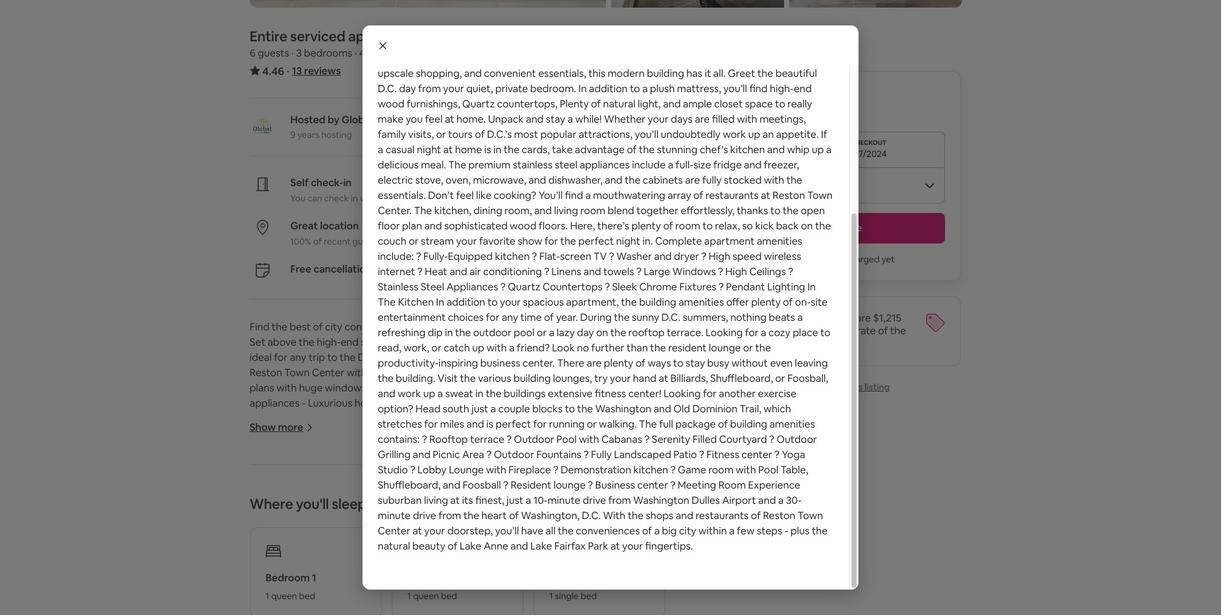 Task type: vqa. For each thing, say whether or not it's contained in the screenshot.
Calendar
no



Task type: locate. For each thing, give the bounding box(es) containing it.
perfect down couple at left bottom
[[496, 418, 531, 431]]

cards, for welcome to friendly reston, virginia, a charming corner of the sprawling d.c. metro area known for the lively reston town center. perched just a stone's throw from a slew of great restaurants, upscale shopping, and convenient essentials, this modern building has it all.  greet the beautiful d.c. day from your quiet, private bedroom. in addition to a plush mattress, you'll find high-end wood furnishings, quartz countertops, plenty of natural light, and ample closet space to really make you feel at home. unpack and stay a while! whether your days are filled with meetings, family visits, or tours of d.c.'s most popular attractions, you'll undoubtedly work up an appetite. if a casual night at home is in the cards, take advantage of the stunning chef's kitchen and whip up a delicious meal. the premium stainless steel appliances include a full-size fridge and freezer, electric stove, oven, microwave, and dishwasher, and the cabinets are fully stocked with the essentials. don't feel like cooking? you'll find a mouthwatering array of restaurants at 
[[250, 565, 278, 578]]

inspiring
[[439, 357, 478, 370]]

experience
[[748, 479, 801, 492]]

perched
[[536, 52, 574, 65], [441, 458, 480, 471]]

0 horizontal spatial stay
[[546, 113, 565, 126]]

in up dining
[[493, 143, 502, 156]]

bedroom. for welcome to friendly reston, virginia, a charming corner of the sprawling d.c. metro area known for the lively reston town center. perched just a stone's throw from a slew of great restaurants, upscale shopping, and convenient essentials, this modern building has it all.  greet the beautiful d.c. day from your quiet, private bedroom. in addition to a plush mattress, you'll find high-end wood furnishings, quartz countertops, plenty of natural light, and ample closet space to really make you feel at home. unpack and stay a while! whether your days are filled with meetings, family visits, or tours of d.c.'s most popular attractions, you'll undoubtedly work up an appetite. if a casual night at home is in the cards, take advantage of the stunning chef's kitchen and whip up a delicious meal. the premium stainless steel appliances include a full-size fridge and freezer, electric stove, oven, microwave, and dishwasher, and the cabinets are fully stocked with the essentials. don't feel like cooking? you'll find a mouthwatering array of restaurants at 
[[519, 488, 565, 502]]

plenty down further
[[604, 357, 634, 370]]

no
[[577, 342, 589, 355]]

metro for welcome to friendly reston, virginia, a charming corner of the sprawling d.c. metro area known for the lively reston town center. perched just a stone's throw from a slew of great restaurants, upscale shopping, and convenient essentials, this modern building has it all.  greet the beautiful d.c. day from your quiet, private bedroom. in addition to a plush mattress, you'll find high-end wood furnishings, quartz countertops, plenty of natural light, and ample closet space to really make you feel at home. unpack and stay a while!  whether your days are filled with meetings, family visits, or tours of d.c.'s most popular attractions, you'll undoubtedly work up an appetite. if a casual night at home is in the cards, take advantage of the stunning chef's kitchen and whip up a delicious meal. the premium stainless steel appliances include a full-size fridge and freezer, electric stove, oven, microwave, and dishwasher, and the cabinets are fully stocked with the essentials. don't feel like cooking? you'll find a mouthwatering array of restaurants at reston town center.  the kitchen, dining room, and living room blend together effortlessly, thanks to the open floor plan and sophisticated wood floors. here, there's plenty of room to relax, so kick back on the couch or stream your favorite show for the perfect night in.  complete apartment amenities include: ? fully-equipped kitchen ? flat-screen tv ? washer and dryer ? high speed wireless internet ? heat and air conditioning ? linens and towels ? large windows ? high ceilings ? stainless steel appliances ? quartz countertops ? sleek chrome fixtures ? pendant lighting in the kitchen  in addition to your spacious apartment, the building amenities offer plenty of on-site entertainment choices for any time of year. during the sunny d.c. summers, nothing beats a refreshing dip in the outdoor pool or a lazy day on the rooftop terrace. looking for a cozy place to read, work, or catch up with a friend? look no further than the resident lounge or the productivity-inspiring business center.  there are plenty of ways to stay busy without even leaving the building. visit the various building lounges, try your hand at billiards, shuffleboard, or foosball, and work up a sweat in the buildings extensive fitness center! looking for another exercise option? head south just a couple blocks to the washington and old dominion trail, which stretches for miles and is perfect for running or walking.  the full package of building amenities contains: ? rooftop terrace ? outdoor pool with cabanas  ? serenity filled courtyard ? outdoor grilling and picnic area ? outdoor fountains ? fully landscaped patio ? fitness center ? yoga studio ? lobby lounge with fireplace  ? demonstration kitchen ? game room with pool table, shuffleboard, and foosball ? resident lounge ? business center ? meeting room  experience suburban living at its finest, just a 10-minute drive from washington dulles airport and a 30- minute drive from the heart of washington, d.c. with the shops and restaurants of reston town center at your doorstep, you'll have all the conveniences of a big city within a few steps - plus the natural beauty of lake anne and lake fairfax park at your fingertips.
[[737, 36, 766, 50]]

array inside 'welcome to friendly reston, virginia, a charming corner of the sprawling d.c. metro area known for the lively reston town center. perched just a stone's throw from a slew of great restaurants, upscale shopping, and convenient essentials, this modern building has it all.  greet the beautiful d.c. day from your quiet, private bedroom. in addition to a plush mattress, you'll find high-end wood furnishings, quartz countertops, plenty of natural light, and ample closet space to really make you feel at home. unpack and stay a while!  whether your days are filled with meetings, family visits, or tours of d.c.'s most popular attractions, you'll undoubtedly work up an appetite. if a casual night at home is in the cards, take advantage of the stunning chef's kitchen and whip up a delicious meal. the premium stainless steel appliances include a full-size fridge and freezer, electric stove, oven, microwave, and dishwasher, and the cabinets are fully stocked with the essentials. don't feel like cooking? you'll find a mouthwatering array of restaurants at reston town center.  the kitchen, dining room, and living room blend together effortlessly, thanks to the open floor plan and sophisticated wood floors. here, there's plenty of room to relax, so kick back on the couch or stream your favorite show for the perfect night in.  complete apartment amenities include: ? fully-equipped kitchen ? flat-screen tv ? washer and dryer ? high speed wireless internet ? heat and air conditioning ? linens and towels ? large windows ? high ceilings ? stainless steel appliances ? quartz countertops ? sleek chrome fixtures ? pendant lighting in the kitchen  in addition to your spacious apartment, the building amenities offer plenty of on-site entertainment choices for any time of year. during the sunny d.c. summers, nothing beats a refreshing dip in the outdoor pool or a lazy day on the rooftop terrace. looking for a cozy place to read, work, or catch up with a friend? look no further than the resident lounge or the productivity-inspiring business center.  there are plenty of ways to stay busy without even leaving the building. visit the various building lounges, try your hand at billiards, shuffleboard, or foosball, and work up a sweat in the buildings extensive fitness center! looking for another exercise option? head south just a couple blocks to the washington and old dominion trail, which stretches for miles and is perfect for running or walking.  the full package of building amenities contains: ? rooftop terrace ? outdoor pool with cabanas  ? serenity filled courtyard ? outdoor grilling and picnic area ? outdoor fountains ? fully landscaped patio ? fitness center ? yoga studio ? lobby lounge with fireplace  ? demonstration kitchen ? game room with pool table, shuffleboard, and foosball ? resident lounge ? business center ? meeting room  experience suburban living at its finest, just a 10-minute drive from washington dulles airport and a 30- minute drive from the heart of washington, d.c. with the shops and restaurants of reston town center at your doorstep, you'll have all the conveniences of a big city within a few steps - plus the natural beauty of lake anne and lake fairfax park at your fingertips.'
[[668, 189, 691, 202]]

convenient up its on the left of the page
[[441, 473, 493, 486]]

serviced
[[290, 27, 345, 45]]

mouthwatering for welcome to friendly reston, virginia, a charming corner of the sprawling d.c. metro area known for the lively reston town center. perched just a stone's throw from a slew of great restaurants, upscale shopping, and convenient essentials, this modern building has it all.  greet the beautiful d.c. day from your quiet, private bedroom. in addition to a plush mattress, you'll find high-end wood furnishings, quartz countertops, plenty of natural light, and ample closet space to really make you feel at home. unpack and stay a while!  whether your days are filled with meetings, family visits, or tours of d.c.'s most popular attractions, you'll undoubtedly work up an appetite. if a casual night at home is in the cards, take advantage of the stunning chef's kitchen and whip up a delicious meal. the premium stainless steel appliances include a full-size fridge and freezer, electric stove, oven, microwave, and dishwasher, and the cabinets are fully stocked with the essentials. don't feel like cooking? you'll find a mouthwatering array of restaurants at reston town center.  the kitchen, dining room, and living room blend together effortlessly, thanks to the open floor plan and sophisticated wood floors. here, there's plenty of room to relax, so kick back on the couch or stream your favorite show for the perfect night in.  complete apartment amenities include: ? fully-equipped kitchen ? flat-screen tv ? washer and dryer ? high speed wireless internet ? heat and air conditioning ? linens and towels ? large windows ? high ceilings ? stainless steel appliances ? quartz countertops ? sleek chrome fixtures ? pendant lighting in the kitchen  in addition to your spacious apartment, the building amenities offer plenty of on-site entertainment choices for any time of year. during the sunny d.c. summers, nothing beats a refreshing dip in the outdoor pool or a lazy day on the rooftop terrace. looking for a cozy place to read, work, or catch up with a friend? look no further than the resident lounge or the productivity-inspiring business center.  there are plenty of ways to stay busy without even leaving the building. visit the various building lounges, try your hand at billiards, shuffleboard, or foosball, and work up a sweat in the buildings extensive fitness center! looking for another exercise option? head south just a couple blocks to the washington and old dominion trail, which stretches for miles and is perfect for running or walking.  the full package of building amenities contains: ? rooftop terrace ? outdoor pool with cabanas  ? serenity filled courtyard ? outdoor grilling and picnic area ? outdoor fountains ? fully landscaped patio ? fitness center ? yoga studio ? lobby lounge with fireplace  ? demonstration kitchen ? game room with pool table, shuffleboard, and foosball ? resident lounge ? business center ? meeting room  experience suburban living at its finest, just a 10-minute drive from washington dulles airport and a 30- minute drive from the heart of washington, d.c. with the shops and restaurants of reston town center at your doorstep, you'll have all the conveniences of a big city within a few steps - plus the natural beauty of lake anne and lake fairfax park at your fingertips.
[[593, 189, 665, 202]]

high left speed
[[709, 250, 730, 263]]

stay
[[546, 113, 565, 126], [686, 357, 705, 370], [595, 519, 614, 532]]

stainless inside welcome to friendly reston, virginia, a charming corner of the sprawling d.c. metro area known for the lively reston town center. perched just a stone's throw from a slew of great restaurants, upscale shopping, and convenient essentials, this modern building has it all.  greet the beautiful d.c. day from your quiet, private bedroom. in addition to a plush mattress, you'll find high-end wood furnishings, quartz countertops, plenty of natural light, and ample closet space to really make you feel at home. unpack and stay a while! whether your days are filled with meetings, family visits, or tours of d.c.'s most popular attractions, you'll undoubtedly work up an appetite. if a casual night at home is in the cards, take advantage of the stunning chef's kitchen and whip up a delicious meal. the premium stainless steel appliances include a full-size fridge and freezer, electric stove, oven, microwave, and dishwasher, and the cabinets are fully stocked with the essentials. don't feel like cooking? you'll find a mouthwatering array of restaurants at
[[294, 580, 334, 593]]

0 horizontal spatial end
[[341, 336, 359, 349]]

looking up old
[[664, 387, 701, 401]]

bed for 1 queen bed
[[441, 591, 457, 602]]

day up no
[[577, 326, 594, 340]]

you for welcome to friendly reston, virginia, a charming corner of the sprawling d.c. metro area known for the lively reston town center. perched just a stone's throw from a slew of great restaurants, upscale shopping, and convenient essentials, this modern building has it all.  greet the beautiful d.c. day from your quiet, private bedroom. in addition to a plush mattress, you'll find high-end wood furnishings, quartz countertops, plenty of natural light, and ample closet space to really make you feel at home. unpack and stay a while!  whether your days are filled with meetings, family visits, or tours of d.c.'s most popular attractions, you'll undoubtedly work up an appetite. if a casual night at home is in the cards, take advantage of the stunning chef's kitchen and whip up a delicious meal. the premium stainless steel appliances include a full-size fridge and freezer, electric stove, oven, microwave, and dishwasher, and the cabinets are fully stocked with the essentials. don't feel like cooking? you'll find a mouthwatering array of restaurants at reston town center.  the kitchen, dining room, and living room blend together effortlessly, thanks to the open floor plan and sophisticated wood floors. here, there's plenty of room to relax, so kick back on the couch or stream your favorite show for the perfect night in.  complete apartment amenities include: ? fully-equipped kitchen ? flat-screen tv ? washer and dryer ? high speed wireless internet ? heat and air conditioning ? linens and towels ? large windows ? high ceilings ? stainless steel appliances ? quartz countertops ? sleek chrome fixtures ? pendant lighting in the kitchen  in addition to your spacious apartment, the building amenities offer plenty of on-site entertainment choices for any time of year. during the sunny d.c. summers, nothing beats a refreshing dip in the outdoor pool or a lazy day on the rooftop terrace. looking for a cozy place to read, work, or catch up with a friend? look no further than the resident lounge or the productivity-inspiring business center.  there are plenty of ways to stay busy without even leaving the building. visit the various building lounges, try your hand at billiards, shuffleboard, or foosball, and work up a sweat in the buildings extensive fitness center! looking for another exercise option? head south just a couple blocks to the washington and old dominion trail, which stretches for miles and is perfect for running or walking.  the full package of building amenities contains: ? rooftop terrace ? outdoor pool with cabanas  ? serenity filled courtyard ? outdoor grilling and picnic area ? outdoor fountains ? fully landscaped patio ? fitness center ? yoga studio ? lobby lounge with fireplace  ? demonstration kitchen ? game room with pool table, shuffleboard, and foosball ? resident lounge ? business center ? meeting room  experience suburban living at its finest, just a 10-minute drive from washington dulles airport and a 30- minute drive from the heart of washington, d.c. with the shops and restaurants of reston town center at your doorstep, you'll have all the conveniences of a big city within a few steps - plus the natural beauty of lake anne and lake fairfax park at your fingertips.
[[406, 113, 423, 126]]

blocks
[[532, 403, 563, 416]]

closet
[[714, 97, 743, 111], [326, 519, 355, 532]]

0 vertical spatial guests
[[258, 46, 289, 60]]

luxurious
[[308, 397, 352, 410]]

1 vertical spatial you
[[454, 519, 471, 532]]

while! inside 'welcome to friendly reston, virginia, a charming corner of the sprawling d.c. metro area known for the lively reston town center. perched just a stone's throw from a slew of great restaurants, upscale shopping, and convenient essentials, this modern building has it all.  greet the beautiful d.c. day from your quiet, private bedroom. in addition to a plush mattress, you'll find high-end wood furnishings, quartz countertops, plenty of natural light, and ample closet space to really make you feel at home. unpack and stay a while!  whether your days are filled with meetings, family visits, or tours of d.c.'s most popular attractions, you'll undoubtedly work up an appetite. if a casual night at home is in the cards, take advantage of the stunning chef's kitchen and whip up a delicious meal. the premium stainless steel appliances include a full-size fridge and freezer, electric stove, oven, microwave, and dishwasher, and the cabinets are fully stocked with the essentials. don't feel like cooking? you'll find a mouthwatering array of restaurants at reston town center.  the kitchen, dining room, and living room blend together effortlessly, thanks to the open floor plan and sophisticated wood floors. here, there's plenty of room to relax, so kick back on the couch or stream your favorite show for the perfect night in.  complete apartment amenities include: ? fully-equipped kitchen ? flat-screen tv ? washer and dryer ? high speed wireless internet ? heat and air conditioning ? linens and towels ? large windows ? high ceilings ? stainless steel appliances ? quartz countertops ? sleek chrome fixtures ? pendant lighting in the kitchen  in addition to your spacious apartment, the building amenities offer plenty of on-site entertainment choices for any time of year. during the sunny d.c. summers, nothing beats a refreshing dip in the outdoor pool or a lazy day on the rooftop terrace. looking for a cozy place to read, work, or catch up with a friend? look no further than the resident lounge or the productivity-inspiring business center.  there are plenty of ways to stay busy without even leaving the building. visit the various building lounges, try your hand at billiards, shuffleboard, or foosball, and work up a sweat in the buildings extensive fitness center! looking for another exercise option? head south just a couple blocks to the washington and old dominion trail, which stretches for miles and is perfect for running or walking.  the full package of building amenities contains: ? rooftop terrace ? outdoor pool with cabanas  ? serenity filled courtyard ? outdoor grilling and picnic area ? outdoor fountains ? fully landscaped patio ? fitness center ? yoga studio ? lobby lounge with fireplace  ? demonstration kitchen ? game room with pool table, shuffleboard, and foosball ? resident lounge ? business center ? meeting room  experience suburban living at its finest, just a 10-minute drive from washington dulles airport and a 30- minute drive from the heart of washington, d.c. with the shops and restaurants of reston town center at your doorstep, you'll have all the conveniences of a big city within a few steps - plus the natural beauty of lake anne and lake fairfax park at your fingertips.'
[[575, 113, 602, 126]]

include for welcome to friendly reston, virginia, a charming corner of the sprawling d.c. metro area known for the lively reston town center. perched just a stone's throw from a slew of great restaurants, upscale shopping, and convenient essentials, this modern building has it all.  greet the beautiful d.c. day from your quiet, private bedroom. in addition to a plush mattress, you'll find high-end wood furnishings, quartz countertops, plenty of natural light, and ample closet space to really make you feel at home. unpack and stay a while! whether your days are filled with meetings, family visits, or tours of d.c.'s most popular attractions, you'll undoubtedly work up an appetite. if a casual night at home is in the cards, take advantage of the stunning chef's kitchen and whip up a delicious meal. the premium stainless steel appliances include a full-size fridge and freezer, electric stove, oven, microwave, and dishwasher, and the cabinets are fully stocked with the essentials. don't feel like cooking? you'll find a mouthwatering array of restaurants at 
[[413, 580, 447, 593]]

essentials. inside welcome to friendly reston, virginia, a charming corner of the sprawling d.c. metro area known for the lively reston town center. perched just a stone's throw from a slew of great restaurants, upscale shopping, and convenient essentials, this modern building has it all.  greet the beautiful d.c. day from your quiet, private bedroom. in addition to a plush mattress, you'll find high-end wood furnishings, quartz countertops, plenty of natural light, and ample closet space to really make you feel at home. unpack and stay a while! whether your days are filled with meetings, family visits, or tours of d.c.'s most popular attractions, you'll undoubtedly work up an appetite. if a casual night at home is in the cards, take advantage of the stunning chef's kitchen and whip up a delicious meal. the premium stainless steel appliances include a full-size fridge and freezer, electric stove, oven, microwave, and dishwasher, and the cabinets are fully stocked with the essentials. don't feel like cooking? you'll find a mouthwatering array of restaurants at
[[609, 595, 657, 609]]

shopping, for welcome to friendly reston, virginia, a charming corner of the sprawling d.c. metro area known for the lively reston town center. perched just a stone's throw from a slew of great restaurants, upscale shopping, and convenient essentials, this modern building has it all.  greet the beautiful d.c. day from your quiet, private bedroom. in addition to a plush mattress, you'll find high-end wood furnishings, quartz countertops, plenty of natural light, and ample closet space to really make you feel at home. unpack and stay a while! whether your days are filled with meetings, family visits, or tours of d.c.'s most popular attractions, you'll undoubtedly work up an appetite. if a casual night at home is in the cards, take advantage of the stunning chef's kitchen and whip up a delicious meal. the premium stainless steel appliances include a full-size fridge and freezer, electric stove, oven, microwave, and dishwasher, and the cabinets are fully stocked with the essentials. don't feel like cooking? you'll find a mouthwatering array of restaurants at 
[[373, 473, 419, 486]]

rooftop
[[429, 433, 468, 447]]

0 vertical spatial perfect
[[579, 235, 614, 248]]

1 horizontal spatial home
[[578, 549, 605, 563]]

- inside 'welcome to friendly reston, virginia, a charming corner of the sprawling d.c. metro area known for the lively reston town center. perched just a stone's throw from a slew of great restaurants, upscale shopping, and convenient essentials, this modern building has it all.  greet the beautiful d.c. day from your quiet, private bedroom. in addition to a plush mattress, you'll find high-end wood furnishings, quartz countertops, plenty of natural light, and ample closet space to really make you feel at home. unpack and stay a while!  whether your days are filled with meetings, family visits, or tours of d.c.'s most popular attractions, you'll undoubtedly work up an appetite. if a casual night at home is in the cards, take advantage of the stunning chef's kitchen and whip up a delicious meal. the premium stainless steel appliances include a full-size fridge and freezer, electric stove, oven, microwave, and dishwasher, and the cabinets are fully stocked with the essentials. don't feel like cooking? you'll find a mouthwatering array of restaurants at reston town center.  the kitchen, dining room, and living room blend together effortlessly, thanks to the open floor plan and sophisticated wood floors. here, there's plenty of room to relax, so kick back on the couch or stream your favorite show for the perfect night in.  complete apartment amenities include: ? fully-equipped kitchen ? flat-screen tv ? washer and dryer ? high speed wireless internet ? heat and air conditioning ? linens and towels ? large windows ? high ceilings ? stainless steel appliances ? quartz countertops ? sleek chrome fixtures ? pendant lighting in the kitchen  in addition to your spacious apartment, the building amenities offer plenty of on-site entertainment choices for any time of year. during the sunny d.c. summers, nothing beats a refreshing dip in the outdoor pool or a lazy day on the rooftop terrace. looking for a cozy place to read, work, or catch up with a friend? look no further than the resident lounge or the productivity-inspiring business center.  there are plenty of ways to stay busy without even leaving the building. visit the various building lounges, try your hand at billiards, shuffleboard, or foosball, and work up a sweat in the buildings extensive fitness center! looking for another exercise option? head south just a couple blocks to the washington and old dominion trail, which stretches for miles and is perfect for running or walking.  the full package of building amenities contains: ? rooftop terrace ? outdoor pool with cabanas  ? serenity filled courtyard ? outdoor grilling and picnic area ? outdoor fountains ? fully landscaped patio ? fitness center ? yoga studio ? lobby lounge with fireplace  ? demonstration kitchen ? game room with pool table, shuffleboard, and foosball ? resident lounge ? business center ? meeting room  experience suburban living at its finest, just a 10-minute drive from washington dulles airport and a 30- minute drive from the heart of washington, d.c. with the shops and restaurants of reston town center at your doorstep, you'll have all the conveniences of a big city within a few steps - plus the natural beauty of lake anne and lake fairfax park at your fingertips.'
[[785, 525, 789, 538]]

old
[[674, 403, 690, 416]]

1 horizontal spatial bed
[[441, 591, 457, 602]]

days inside welcome to friendly reston, virginia, a charming corner of the sprawling d.c. metro area known for the lively reston town center. perched just a stone's throw from a slew of great restaurants, upscale shopping, and convenient essentials, this modern building has it all.  greet the beautiful d.c. day from your quiet, private bedroom. in addition to a plush mattress, you'll find high-end wood furnishings, quartz countertops, plenty of natural light, and ample closet space to really make you feel at home. unpack and stay a while! whether your days are filled with meetings, family visits, or tours of d.c.'s most popular attractions, you'll undoubtedly work up an appetite. if a casual night at home is in the cards, take advantage of the stunning chef's kitchen and whip up a delicious meal. the premium stainless steel appliances include a full-size fridge and freezer, electric stove, oven, microwave, and dishwasher, and the cabinets are fully stocked with the essentials. don't feel like cooking? you'll find a mouthwatering array of restaurants at
[[316, 534, 338, 548]]

bed right single in the left bottom of the page
[[581, 591, 597, 602]]

1 horizontal spatial steel
[[555, 158, 578, 172]]

of
[[638, 36, 648, 50], [725, 52, 734, 65], [591, 97, 601, 111], [475, 128, 485, 141], [627, 143, 637, 156], [694, 189, 703, 202], [663, 219, 673, 233], [313, 236, 322, 247], [783, 296, 793, 309], [544, 311, 554, 324], [313, 320, 323, 334], [878, 324, 888, 338], [466, 336, 476, 349], [636, 357, 646, 370], [457, 366, 467, 380], [718, 418, 728, 431], [510, 443, 520, 456], [630, 458, 640, 471], [600, 504, 610, 517], [509, 510, 519, 523], [751, 510, 761, 523], [642, 525, 652, 538], [551, 534, 561, 548], [448, 540, 458, 553], [355, 565, 365, 578], [515, 611, 525, 616]]

2 vertical spatial night
[[540, 549, 564, 563]]

at right park
[[611, 540, 620, 553]]

queen down bedroom
[[271, 591, 297, 602]]

pool
[[514, 326, 535, 340]]

sprawling for welcome to friendly reston, virginia, a charming corner of the sprawling d.c. metro area known for the lively reston town center. perched just a stone's throw from a slew of great restaurants, upscale shopping, and convenient essentials, this modern building has it all.  greet the beautiful d.c. day from your quiet, private bedroom. in addition to a plush mattress, you'll find high-end wood furnishings, quartz countertops, plenty of natural light, and ample closet space to really make you feel at home. unpack and stay a while! whether your days are filled with meetings, family visits, or tours of d.c.'s most popular attractions, you'll undoubtedly work up an appetite. if a casual night at home is in the cards, take advantage of the stunning chef's kitchen and whip up a delicious meal. the premium stainless steel appliances include a full-size fridge and freezer, electric stove, oven, microwave, and dishwasher, and the cabinets are fully stocked with the essentials. don't feel like cooking? you'll find a mouthwatering array of restaurants at 
[[540, 443, 585, 456]]

1 vertical spatial undoubtedly
[[332, 549, 391, 563]]

equipped
[[448, 250, 493, 263]]

private up heart
[[484, 488, 517, 502]]

full- down doorstep,
[[457, 580, 475, 593]]

the
[[448, 158, 466, 172], [414, 204, 432, 218], [378, 296, 396, 309], [639, 418, 657, 431], [632, 565, 650, 578]]

family down luxury
[[378, 128, 406, 141]]

with inside self check-in you can check in with the building staff.
[[360, 193, 378, 204]]

include for welcome to friendly reston, virginia, a charming corner of the sprawling d.c. metro area known for the lively reston town center. perched just a stone's throw from a slew of great restaurants, upscale shopping, and convenient essentials, this modern building has it all.  greet the beautiful d.c. day from your quiet, private bedroom. in addition to a plush mattress, you'll find high-end wood furnishings, quartz countertops, plenty of natural light, and ample closet space to really make you feel at home. unpack and stay a while!  whether your days are filled with meetings, family visits, or tours of d.c.'s most popular attractions, you'll undoubtedly work up an appetite. if a casual night at home is in the cards, take advantage of the stunning chef's kitchen and whip up a delicious meal. the premium stainless steel appliances include a full-size fridge and freezer, electric stove, oven, microwave, and dishwasher, and the cabinets are fully stocked with the essentials. don't feel like cooking? you'll find a mouthwatering array of restaurants at reston town center.  the kitchen, dining room, and living room blend together effortlessly, thanks to the open floor plan and sophisticated wood floors. here, there's plenty of room to relax, so kick back on the couch or stream your favorite show for the perfect night in.  complete apartment amenities include: ? fully-equipped kitchen ? flat-screen tv ? washer and dryer ? high speed wireless internet ? heat and air conditioning ? linens and towels ? large windows ? high ceilings ? stainless steel appliances ? quartz countertops ? sleek chrome fixtures ? pendant lighting in the kitchen  in addition to your spacious apartment, the building amenities offer plenty of on-site entertainment choices for any time of year. during the sunny d.c. summers, nothing beats a refreshing dip in the outdoor pool or a lazy day on the rooftop terrace. looking for a cozy place to read, work, or catch up with a friend? look no further than the resident lounge or the productivity-inspiring business center.  there are plenty of ways to stay busy without even leaving the building. visit the various building lounges, try your hand at billiards, shuffleboard, or foosball, and work up a sweat in the buildings extensive fitness center! looking for another exercise option? head south just a couple blocks to the washington and old dominion trail, which stretches for miles and is perfect for running or walking.  the full package of building amenities contains: ? rooftop terrace ? outdoor pool with cabanas  ? serenity filled courtyard ? outdoor grilling and picnic area ? outdoor fountains ? fully landscaped patio ? fitness center ? yoga studio ? lobby lounge with fireplace  ? demonstration kitchen ? game room with pool table, shuffleboard, and foosball ? resident lounge ? business center ? meeting room  experience suburban living at its finest, just a 10-minute drive from washington dulles airport and a 30- minute drive from the heart of washington, d.c. with the shops and restaurants of reston town center at your doorstep, you'll have all the conveniences of a big city within a few steps - plus the natural beauty of lake anne and lake fairfax park at your fingertips.
[[632, 158, 666, 172]]

1 horizontal spatial filled
[[712, 113, 735, 126]]

0 horizontal spatial you
[[406, 113, 423, 126]]

at up mall,
[[541, 320, 551, 334]]

nightly
[[823, 324, 855, 338]]

work down total
[[723, 128, 746, 141]]

0 horizontal spatial cards,
[[250, 565, 278, 578]]

at up 'anne'
[[493, 519, 503, 532]]

restaurants up "thanks"
[[706, 189, 759, 202]]

1 horizontal spatial closet
[[714, 97, 743, 111]]

space inside welcome to friendly reston, virginia, a charming corner of the sprawling d.c. metro area known for the lively reston town center. perched just a stone's throw from a slew of great restaurants, upscale shopping, and convenient essentials, this modern building has it all.  greet the beautiful d.c. day from your quiet, private bedroom. in addition to a plush mattress, you'll find high-end wood furnishings, quartz countertops, plenty of natural light, and ample closet space to really make you feel at home. unpack and stay a while! whether your days are filled with meetings, family visits, or tours of d.c.'s most popular attractions, you'll undoubtedly work up an appetite. if a casual night at home is in the cards, take advantage of the stunning chef's kitchen and whip up a delicious meal. the premium stainless steel appliances include a full-size fridge and freezer, electric stove, oven, microwave, and dishwasher, and the cabinets are fully stocked with the essentials. don't feel like cooking? you'll find a mouthwatering array of restaurants at
[[357, 519, 385, 532]]

2 lake from the left
[[531, 540, 552, 553]]

d.c.'s inside 'welcome to friendly reston, virginia, a charming corner of the sprawling d.c. metro area known for the lively reston town center. perched just a stone's throw from a slew of great restaurants, upscale shopping, and convenient essentials, this modern building has it all.  greet the beautiful d.c. day from your quiet, private bedroom. in addition to a plush mattress, you'll find high-end wood furnishings, quartz countertops, plenty of natural light, and ample closet space to really make you feel at home. unpack and stay a while!  whether your days are filled with meetings, family visits, or tours of d.c.'s most popular attractions, you'll undoubtedly work up an appetite. if a casual night at home is in the cards, take advantage of the stunning chef's kitchen and whip up a delicious meal. the premium stainless steel appliances include a full-size fridge and freezer, electric stove, oven, microwave, and dishwasher, and the cabinets are fully stocked with the essentials. don't feel like cooking? you'll find a mouthwatering array of restaurants at reston town center.  the kitchen, dining room, and living room blend together effortlessly, thanks to the open floor plan and sophisticated wood floors. here, there's plenty of room to relax, so kick back on the couch or stream your favorite show for the perfect night in.  complete apartment amenities include: ? fully-equipped kitchen ? flat-screen tv ? washer and dryer ? high speed wireless internet ? heat and air conditioning ? linens and towels ? large windows ? high ceilings ? stainless steel appliances ? quartz countertops ? sleek chrome fixtures ? pendant lighting in the kitchen  in addition to your spacious apartment, the building amenities offer plenty of on-site entertainment choices for any time of year. during the sunny d.c. summers, nothing beats a refreshing dip in the outdoor pool or a lazy day on the rooftop terrace. looking for a cozy place to read, work, or catch up with a friend? look no further than the resident lounge or the productivity-inspiring business center.  there are plenty of ways to stay busy without even leaving the building. visit the various building lounges, try your hand at billiards, shuffleboard, or foosball, and work up a sweat in the buildings extensive fitness center! looking for another exercise option? head south just a couple blocks to the washington and old dominion trail, which stretches for miles and is perfect for running or walking.  the full package of building amenities contains: ? rooftop terrace ? outdoor pool with cabanas  ? serenity filled courtyard ? outdoor grilling and picnic area ? outdoor fountains ? fully landscaped patio ? fitness center ? yoga studio ? lobby lounge with fireplace  ? demonstration kitchen ? game room with pool table, shuffleboard, and foosball ? resident lounge ? business center ? meeting room  experience suburban living at its finest, just a 10-minute drive from washington dulles airport and a 30- minute drive from the heart of washington, d.c. with the shops and restaurants of reston town center at your doorstep, you'll have all the conveniences of a big city within a few steps - plus the natural beauty of lake anne and lake fairfax park at your fingertips.'
[[487, 128, 512, 141]]

tours inside welcome to friendly reston, virginia, a charming corner of the sprawling d.c. metro area known for the lively reston town center. perched just a stone's throw from a slew of great restaurants, upscale shopping, and convenient essentials, this modern building has it all.  greet the beautiful d.c. day from your quiet, private bedroom. in addition to a plush mattress, you'll find high-end wood furnishings, quartz countertops, plenty of natural light, and ample closet space to really make you feel at home. unpack and stay a while! whether your days are filled with meetings, family visits, or tours of d.c.'s most popular attractions, you'll undoubtedly work up an appetite. if a casual night at home is in the cards, take advantage of the stunning chef's kitchen and whip up a delicious meal. the premium stainless steel appliances include a full-size fridge and freezer, electric stove, oven, microwave, and dishwasher, and the cabinets are fully stocked with the essentials. don't feel like cooking? you'll find a mouthwatering array of restaurants at
[[524, 534, 549, 548]]

1 bed from the left
[[299, 591, 315, 602]]

together
[[637, 204, 678, 218]]

minute down the studio
[[378, 510, 411, 523]]

cabinets inside 'welcome to friendly reston, virginia, a charming corner of the sprawling d.c. metro area known for the lively reston town center. perched just a stone's throw from a slew of great restaurants, upscale shopping, and convenient essentials, this modern building has it all.  greet the beautiful d.c. day from your quiet, private bedroom. in addition to a plush mattress, you'll find high-end wood furnishings, quartz countertops, plenty of natural light, and ample closet space to really make you feel at home. unpack and stay a while!  whether your days are filled with meetings, family visits, or tours of d.c.'s most popular attractions, you'll undoubtedly work up an appetite. if a casual night at home is in the cards, take advantage of the stunning chef's kitchen and whip up a delicious meal. the premium stainless steel appliances include a full-size fridge and freezer, electric stove, oven, microwave, and dishwasher, and the cabinets are fully stocked with the essentials. don't feel like cooking? you'll find a mouthwatering array of restaurants at reston town center.  the kitchen, dining room, and living room blend together effortlessly, thanks to the open floor plan and sophisticated wood floors. here, there's plenty of room to relax, so kick back on the couch or stream your favorite show for the perfect night in.  complete apartment amenities include: ? fully-equipped kitchen ? flat-screen tv ? washer and dryer ? high speed wireless internet ? heat and air conditioning ? linens and towels ? large windows ? high ceilings ? stainless steel appliances ? quartz countertops ? sleek chrome fixtures ? pendant lighting in the kitchen  in addition to your spacious apartment, the building amenities offer plenty of on-site entertainment choices for any time of year. during the sunny d.c. summers, nothing beats a refreshing dip in the outdoor pool or a lazy day on the rooftop terrace. looking for a cozy place to read, work, or catch up with a friend? look no further than the resident lounge or the productivity-inspiring business center.  there are plenty of ways to stay busy without even leaving the building. visit the various building lounges, try your hand at billiards, shuffleboard, or foosball, and work up a sweat in the buildings extensive fitness center! looking for another exercise option? head south just a couple blocks to the washington and old dominion trail, which stretches for miles and is perfect for running or walking.  the full package of building amenities contains: ? rooftop terrace ? outdoor pool with cabanas  ? serenity filled courtyard ? outdoor grilling and picnic area ? outdoor fountains ? fully landscaped patio ? fitness center ? yoga studio ? lobby lounge with fireplace  ? demonstration kitchen ? game room with pool table, shuffleboard, and foosball ? resident lounge ? business center ? meeting room  experience suburban living at its finest, just a 10-minute drive from washington dulles airport and a 30- minute drive from the heart of washington, d.c. with the shops and restaurants of reston town center at your doorstep, you'll have all the conveniences of a big city within a few steps - plus the natural beauty of lake anne and lake fairfax park at your fingertips.'
[[643, 174, 683, 187]]

your dates are $1,215 less than the avg. nightly rate of the last 60 days.
[[741, 312, 906, 350]]

or up without
[[743, 342, 753, 355]]

1 vertical spatial freezer,
[[545, 580, 580, 593]]

0 horizontal spatial location
[[320, 219, 359, 233]]

ceilings
[[749, 265, 786, 279]]

cozy
[[769, 326, 791, 340]]

lobby
[[418, 464, 447, 477]]

welcome for welcome to friendly reston, virginia, a charming corner of the sprawling d.c. metro area known for the lively reston town center. perched just a stone's throw from a slew of great restaurants, upscale shopping, and convenient essentials, this modern building has it all.  greet the beautiful d.c. day from your quiet, private bedroom. in addition to a plush mattress, you'll find high-end wood furnishings, quartz countertops, plenty of natural light, and ample closet space to really make you feel at home. unpack and stay a while!  whether your days are filled with meetings, family visits, or tours of d.c.'s most popular attractions, you'll undoubtedly work up an appetite. if a casual night at home is in the cards, take advantage of the stunning chef's kitchen and whip up a delicious meal. the premium stainless steel appliances include a full-size fridge and freezer, electric stove, oven, microwave, and dishwasher, and the cabinets are fully stocked with the essentials. don't feel like cooking? you'll find a mouthwatering array of restaurants at reston town center.  the kitchen, dining room, and living room blend together effortlessly, thanks to the open floor plan and sophisticated wood floors. here, there's plenty of room to relax, so kick back on the couch or stream your favorite show for the perfect night in.  complete apartment amenities include: ? fully-equipped kitchen ? flat-screen tv ? washer and dryer ? high speed wireless internet ? heat and air conditioning ? linens and towels ? large windows ? high ceilings ? stainless steel appliances ? quartz countertops ? sleek chrome fixtures ? pendant lighting in the kitchen  in addition to your spacious apartment, the building amenities offer plenty of on-site entertainment choices for any time of year. during the sunny d.c. summers, nothing beats a refreshing dip in the outdoor pool or a lazy day on the rooftop terrace. looking for a cozy place to read, work, or catch up with a friend? look no further than the resident lounge or the productivity-inspiring business center.  there are plenty of ways to stay busy without even leaving the building. visit the various building lounges, try your hand at billiards, shuffleboard, or foosball, and work up a sweat in the buildings extensive fitness center! looking for another exercise option? head south just a couple blocks to the washington and old dominion trail, which stretches for miles and is perfect for running or walking.  the full package of building amenities contains: ? rooftop terrace ? outdoor pool with cabanas  ? serenity filled courtyard ? outdoor grilling and picnic area ? outdoor fountains ? fully landscaped patio ? fitness center ? yoga studio ? lobby lounge with fireplace  ? demonstration kitchen ? game room with pool table, shuffleboard, and foosball ? resident lounge ? business center ? meeting room  experience suburban living at its finest, just a 10-minute drive from washington dulles airport and a 30- minute drive from the heart of washington, d.c. with the shops and restaurants of reston town center at your doorstep, you'll have all the conveniences of a big city within a few steps - plus the natural beauty of lake anne and lake fairfax park at your fingertips.
[[378, 36, 422, 50]]

mattress,
[[677, 82, 721, 95], [250, 504, 294, 517]]

feel up 'anne'
[[474, 519, 491, 532]]

the down fingertips.
[[632, 565, 650, 578]]

? right fixtures
[[719, 281, 724, 294]]

1 vertical spatial corner
[[477, 443, 508, 456]]

center. inside welcome to friendly reston, virginia, a charming corner of the sprawling d.c. metro area known for the lively reston town center. perched just a stone's throw from a slew of great restaurants, upscale shopping, and convenient essentials, this modern building has it all.  greet the beautiful d.c. day from your quiet, private bedroom. in addition to a plush mattress, you'll find high-end wood furnishings, quartz countertops, plenty of natural light, and ample closet space to really make you feel at home. unpack and stay a while! whether your days are filled with meetings, family visits, or tours of d.c.'s most popular attractions, you'll undoubtedly work up an appetite. if a casual night at home is in the cards, take advantage of the stunning chef's kitchen and whip up a delicious meal. the premium stainless steel appliances include a full-size fridge and freezer, electric stove, oven, microwave, and dishwasher, and the cabinets are fully stocked with the essentials. don't feel like cooking? you'll find a mouthwatering array of restaurants at
[[404, 458, 439, 471]]

hosting
[[321, 129, 352, 140]]

most for welcome to friendly reston, virginia, a charming corner of the sprawling d.c. metro area known for the lively reston town center. perched just a stone's throw from a slew of great restaurants, upscale shopping, and convenient essentials, this modern building has it all.  greet the beautiful d.c. day from your quiet, private bedroom. in addition to a plush mattress, you'll find high-end wood furnishings, quartz countertops, plenty of natural light, and ample closet space to really make you feel at home. unpack and stay a while!  whether your days are filled with meetings, family visits, or tours of d.c.'s most popular attractions, you'll undoubtedly work up an appetite. if a casual night at home is in the cards, take advantage of the stunning chef's kitchen and whip up a delicious meal. the premium stainless steel appliances include a full-size fridge and freezer, electric stove, oven, microwave, and dishwasher, and the cabinets are fully stocked with the essentials. don't feel like cooking? you'll find a mouthwatering array of restaurants at reston town center.  the kitchen, dining room, and living room blend together effortlessly, thanks to the open floor plan and sophisticated wood floors. here, there's plenty of room to relax, so kick back on the couch or stream your favorite show for the perfect night in.  complete apartment amenities include: ? fully-equipped kitchen ? flat-screen tv ? washer and dryer ? high speed wireless internet ? heat and air conditioning ? linens and towels ? large windows ? high ceilings ? stainless steel appliances ? quartz countertops ? sleek chrome fixtures ? pendant lighting in the kitchen  in addition to your spacious apartment, the building amenities offer plenty of on-site entertainment choices for any time of year. during the sunny d.c. summers, nothing beats a refreshing dip in the outdoor pool or a lazy day on the rooftop terrace. looking for a cozy place to read, work, or catch up with a friend? look no further than the resident lounge or the productivity-inspiring business center.  there are plenty of ways to stay busy without even leaving the building. visit the various building lounges, try your hand at billiards, shuffleboard, or foosball, and work up a sweat in the buildings extensive fitness center! looking for another exercise option? head south just a couple blocks to the washington and old dominion trail, which stretches for miles and is perfect for running or walking.  the full package of building amenities contains: ? rooftop terrace ? outdoor pool with cabanas  ? serenity filled courtyard ? outdoor grilling and picnic area ? outdoor fountains ? fully landscaped patio ? fitness center ? yoga studio ? lobby lounge with fireplace  ? demonstration kitchen ? game room with pool table, shuffleboard, and foosball ? resident lounge ? business center ? meeting room  experience suburban living at its finest, just a 10-minute drive from washington dulles airport and a 30- minute drive from the heart of washington, d.c. with the shops and restaurants of reston town center at your doorstep, you'll have all the conveniences of a big city within a few steps - plus the natural beauty of lake anne and lake fairfax park at your fingertips.
[[514, 128, 538, 141]]

1 vertical spatial metro
[[609, 443, 637, 456]]

cabinets for welcome to friendly reston, virginia, a charming corner of the sprawling d.c. metro area known for the lively reston town center. perched just a stone's throw from a slew of great restaurants, upscale shopping, and convenient essentials, this modern building has it all.  greet the beautiful d.c. day from your quiet, private bedroom. in addition to a plush mattress, you'll find high-end wood furnishings, quartz countertops, plenty of natural light, and ample closet space to really make you feel at home. unpack and stay a while! whether your days are filled with meetings, family visits, or tours of d.c.'s most popular attractions, you'll undoubtedly work up an appetite. if a casual night at home is in the cards, take advantage of the stunning chef's kitchen and whip up a delicious meal. the premium stainless steel appliances include a full-size fridge and freezer, electric stove, oven, microwave, and dishwasher, and the cabinets are fully stocked with the essentials. don't feel like cooking? you'll find a mouthwatering array of restaurants at 
[[447, 595, 487, 609]]

modern
[[608, 67, 645, 80], [565, 473, 602, 486]]

oven,
[[446, 174, 471, 187], [250, 595, 275, 609]]

make for welcome to friendly reston, virginia, a charming corner of the sprawling d.c. metro area known for the lively reston town center. perched just a stone's throw from a slew of great restaurants, upscale shopping, and convenient essentials, this modern building has it all.  greet the beautiful d.c. day from your quiet, private bedroom. in addition to a plush mattress, you'll find high-end wood furnishings, quartz countertops, plenty of natural light, and ample closet space to really make you feel at home. unpack and stay a while! whether your days are filled with meetings, family visits, or tours of d.c.'s most popular attractions, you'll undoubtedly work up an appetite. if a casual night at home is in the cards, take advantage of the stunning chef's kitchen and whip up a delicious meal. the premium stainless steel appliances include a full-size fridge and freezer, electric stove, oven, microwave, and dishwasher, and the cabinets are fully stocked with the essentials. don't feel like cooking? you'll find a mouthwatering array of restaurants at 
[[426, 519, 452, 532]]

1 vertical spatial friendly
[[309, 443, 344, 456]]

oven, down bedroom
[[250, 595, 275, 609]]

size
[[694, 158, 711, 172], [475, 580, 492, 593]]

cooking? for welcome to friendly reston, virginia, a charming corner of the sprawling d.c. metro area known for the lively reston town center. perched just a stone's throw from a slew of great restaurants, upscale shopping, and convenient essentials, this modern building has it all.  greet the beautiful d.c. day from your quiet, private bedroom. in addition to a plush mattress, you'll find high-end wood furnishings, quartz countertops, plenty of natural light, and ample closet space to really make you feel at home. unpack and stay a while! whether your days are filled with meetings, family visits, or tours of d.c.'s most popular attractions, you'll undoubtedly work up an appetite. if a casual night at home is in the cards, take advantage of the stunning chef's kitchen and whip up a delicious meal. the premium stainless steel appliances include a full-size fridge and freezer, electric stove, oven, microwave, and dishwasher, and the cabinets are fully stocked with the essentials. don't feel like cooking? you'll find a mouthwatering array of restaurants at 
[[315, 611, 358, 616]]

cooking? up room,
[[494, 189, 536, 202]]

0 vertical spatial include
[[632, 158, 666, 172]]

floor up center!
[[638, 366, 660, 380]]

for down above
[[274, 351, 288, 364]]

home. inside 'welcome to friendly reston, virginia, a charming corner of the sprawling d.c. metro area known for the lively reston town center. perched just a stone's throw from a slew of great restaurants, upscale shopping, and convenient essentials, this modern building has it all.  greet the beautiful d.c. day from your quiet, private bedroom. in addition to a plush mattress, you'll find high-end wood furnishings, quartz countertops, plenty of natural light, and ample closet space to really make you feel at home. unpack and stay a while!  whether your days are filled with meetings, family visits, or tours of d.c.'s most popular attractions, you'll undoubtedly work up an appetite. if a casual night at home is in the cards, take advantage of the stunning chef's kitchen and whip up a delicious meal. the premium stainless steel appliances include a full-size fridge and freezer, electric stove, oven, microwave, and dishwasher, and the cabinets are fully stocked with the essentials. don't feel like cooking? you'll find a mouthwatering array of restaurants at reston town center.  the kitchen, dining room, and living room blend together effortlessly, thanks to the open floor plan and sophisticated wood floors. here, there's plenty of room to relax, so kick back on the couch or stream your favorite show for the perfect night in.  complete apartment amenities include: ? fully-equipped kitchen ? flat-screen tv ? washer and dryer ? high speed wireless internet ? heat and air conditioning ? linens and towels ? large windows ? high ceilings ? stainless steel appliances ? quartz countertops ? sleek chrome fixtures ? pendant lighting in the kitchen  in addition to your spacious apartment, the building amenities offer plenty of on-site entertainment choices for any time of year. during the sunny d.c. summers, nothing beats a refreshing dip in the outdoor pool or a lazy day on the rooftop terrace. looking for a cozy place to read, work, or catch up with a friend? look no further than the resident lounge or the productivity-inspiring business center.  there are plenty of ways to stay busy without even leaving the building. visit the various building lounges, try your hand at billiards, shuffleboard, or foosball, and work up a sweat in the buildings extensive fitness center! looking for another exercise option? head south just a couple blocks to the washington and old dominion trail, which stretches for miles and is perfect for running or walking.  the full package of building amenities contains: ? rooftop terrace ? outdoor pool with cabanas  ? serenity filled courtyard ? outdoor grilling and picnic area ? outdoor fountains ? fully landscaped patio ? fitness center ? yoga studio ? lobby lounge with fireplace  ? demonstration kitchen ? game room with pool table, shuffleboard, and foosball ? resident lounge ? business center ? meeting room  experience suburban living at its finest, just a 10-minute drive from washington dulles airport and a 30- minute drive from the heart of washington, d.c. with the shops and restaurants of reston town center at your doorstep, you'll have all the conveniences of a big city within a few steps - plus the natural beauty of lake anne and lake fairfax park at your fingertips.'
[[457, 113, 486, 126]]

days inside 'welcome to friendly reston, virginia, a charming corner of the sprawling d.c. metro area known for the lively reston town center. perched just a stone's throw from a slew of great restaurants, upscale shopping, and convenient essentials, this modern building has it all.  greet the beautiful d.c. day from your quiet, private bedroom. in addition to a plush mattress, you'll find high-end wood furnishings, quartz countertops, plenty of natural light, and ample closet space to really make you feel at home. unpack and stay a while!  whether your days are filled with meetings, family visits, or tours of d.c.'s most popular attractions, you'll undoubtedly work up an appetite. if a casual night at home is in the cards, take advantage of the stunning chef's kitchen and whip up a delicious meal. the premium stainless steel appliances include a full-size fridge and freezer, electric stove, oven, microwave, and dishwasher, and the cabinets are fully stocked with the essentials. don't feel like cooking? you'll find a mouthwatering array of restaurants at reston town center.  the kitchen, dining room, and living room blend together effortlessly, thanks to the open floor plan and sophisticated wood floors. here, there's plenty of room to relax, so kick back on the couch or stream your favorite show for the perfect night in.  complete apartment amenities include: ? fully-equipped kitchen ? flat-screen tv ? washer and dryer ? high speed wireless internet ? heat and air conditioning ? linens and towels ? large windows ? high ceilings ? stainless steel appliances ? quartz countertops ? sleek chrome fixtures ? pendant lighting in the kitchen  in addition to your spacious apartment, the building amenities offer plenty of on-site entertainment choices for any time of year. during the sunny d.c. summers, nothing beats a refreshing dip in the outdoor pool or a lazy day on the rooftop terrace. looking for a cozy place to read, work, or catch up with a friend? look no further than the resident lounge or the productivity-inspiring business center.  there are plenty of ways to stay busy without even leaving the building. visit the various building lounges, try your hand at billiards, shuffleboard, or foosball, and work up a sweat in the buildings extensive fitness center! looking for another exercise option? head south just a couple blocks to the washington and old dominion trail, which stretches for miles and is perfect for running or walking.  the full package of building amenities contains: ? rooftop terrace ? outdoor pool with cabanas  ? serenity filled courtyard ? outdoor grilling and picnic area ? outdoor fountains ? fully landscaped patio ? fitness center ? yoga studio ? lobby lounge with fireplace  ? demonstration kitchen ? game room with pool table, shuffleboard, and foosball ? resident lounge ? business center ? meeting room  experience suburban living at its finest, just a 10-minute drive from washington dulles airport and a 30- minute drive from the heart of washington, d.c. with the shops and restaurants of reston town center at your doorstep, you'll have all the conveniences of a big city within a few steps - plus the natural beauty of lake anne and lake fairfax park at your fingertips.'
[[671, 113, 693, 126]]

2 horizontal spatial steel
[[625, 382, 648, 395]]

1 vertical spatial restaurants,
[[277, 473, 333, 486]]

addition inside welcome to friendly reston, virginia, a charming corner of the sprawling d.c. metro area known for the lively reston town center. perched just a stone's throw from a slew of great restaurants, upscale shopping, and convenient essentials, this modern building has it all.  greet the beautiful d.c. day from your quiet, private bedroom. in addition to a plush mattress, you'll find high-end wood furnishings, quartz countertops, plenty of natural light, and ample closet space to really make you feel at home. unpack and stay a while! whether your days are filled with meetings, family visits, or tours of d.c.'s most popular attractions, you'll undoubtedly work up an appetite. if a casual night at home is in the cards, take advantage of the stunning chef's kitchen and whip up a delicious meal. the premium stainless steel appliances include a full-size fridge and freezer, electric stove, oven, microwave, and dishwasher, and the cabinets are fully stocked with the essentials. don't feel like cooking? you'll find a mouthwatering array of restaurants at
[[578, 488, 617, 502]]

0 vertical spatial casual
[[386, 143, 415, 156]]

end inside 'welcome to friendly reston, virginia, a charming corner of the sprawling d.c. metro area known for the lively reston town center. perched just a stone's throw from a slew of great restaurants, upscale shopping, and convenient essentials, this modern building has it all.  greet the beautiful d.c. day from your quiet, private bedroom. in addition to a plush mattress, you'll find high-end wood furnishings, quartz countertops, plenty of natural light, and ample closet space to really make you feel at home. unpack and stay a while!  whether your days are filled with meetings, family visits, or tours of d.c.'s most popular attractions, you'll undoubtedly work up an appetite. if a casual night at home is in the cards, take advantage of the stunning chef's kitchen and whip up a delicious meal. the premium stainless steel appliances include a full-size fridge and freezer, electric stove, oven, microwave, and dishwasher, and the cabinets are fully stocked with the essentials. don't feel like cooking? you'll find a mouthwatering array of restaurants at reston town center.  the kitchen, dining room, and living room blend together effortlessly, thanks to the open floor plan and sophisticated wood floors. here, there's plenty of room to relax, so kick back on the couch or stream your favorite show for the perfect night in.  complete apartment amenities include: ? fully-equipped kitchen ? flat-screen tv ? washer and dryer ? high speed wireless internet ? heat and air conditioning ? linens and towels ? large windows ? high ceilings ? stainless steel appliances ? quartz countertops ? sleek chrome fixtures ? pendant lighting in the kitchen  in addition to your spacious apartment, the building amenities offer plenty of on-site entertainment choices for any time of year. during the sunny d.c. summers, nothing beats a refreshing dip in the outdoor pool or a lazy day on the rooftop terrace. looking for a cozy place to read, work, or catch up with a friend? look no further than the resident lounge or the productivity-inspiring business center.  there are plenty of ways to stay busy without even leaving the building. visit the various building lounges, try your hand at billiards, shuffleboard, or foosball, and work up a sweat in the buildings extensive fitness center! looking for another exercise option? head south just a couple blocks to the washington and old dominion trail, which stretches for miles and is perfect for running or walking.  the full package of building amenities contains: ? rooftop terrace ? outdoor pool with cabanas  ? serenity filled courtyard ? outdoor grilling and picnic area ? outdoor fountains ? fully landscaped patio ? fitness center ? yoga studio ? lobby lounge with fireplace  ? demonstration kitchen ? game room with pool table, shuffleboard, and foosball ? resident lounge ? business center ? meeting room  experience suburban living at its finest, just a 10-minute drive from washington dulles airport and a 30- minute drive from the heart of washington, d.c. with the shops and restaurants of reston town center at your doorstep, you'll have all the conveniences of a big city within a few steps - plus the natural beauty of lake anne and lake fairfax park at your fingertips.'
[[794, 82, 812, 95]]

high- inside welcome to friendly reston, virginia, a charming corner of the sprawling d.c. metro area known for the lively reston town center. perched just a stone's throw from a slew of great restaurants, upscale shopping, and convenient essentials, this modern building has it all.  greet the beautiful d.c. day from your quiet, private bedroom. in addition to a plush mattress, you'll find high-end wood furnishings, quartz countertops, plenty of natural light, and ample closet space to really make you feel at home. unpack and stay a while! whether your days are filled with meetings, family visits, or tours of d.c.'s most popular attractions, you'll undoubtedly work up an appetite. if a casual night at home is in the cards, take advantage of the stunning chef's kitchen and whip up a delicious meal. the premium stainless steel appliances include a full-size fridge and freezer, electric stove, oven, microwave, and dishwasher, and the cabinets are fully stocked with the essentials. don't feel like cooking? you'll find a mouthwatering array of restaurants at
[[342, 504, 366, 517]]

quiet, inside welcome to friendly reston, virginia, a charming corner of the sprawling d.c. metro area known for the lively reston town center. perched just a stone's throw from a slew of great restaurants, upscale shopping, and convenient essentials, this modern building has it all.  greet the beautiful d.c. day from your quiet, private bedroom. in addition to a plush mattress, you'll find high-end wood furnishings, quartz countertops, plenty of natural light, and ample closet space to really make you feel at home. unpack and stay a while! whether your days are filled with meetings, family visits, or tours of d.c.'s most popular attractions, you'll undoubtedly work up an appetite. if a casual night at home is in the cards, take advantage of the stunning chef's kitchen and whip up a delicious meal. the premium stainless steel appliances include a full-size fridge and freezer, electric stove, oven, microwave, and dishwasher, and the cabinets are fully stocked with the essentials. don't feel like cooking? you'll find a mouthwatering array of restaurants at
[[455, 488, 482, 502]]

are inside your dates are $1,215 less than the avg. nightly rate of the last 60 days.
[[856, 312, 871, 325]]

dishwasher, inside 'welcome to friendly reston, virginia, a charming corner of the sprawling d.c. metro area known for the lively reston town center. perched just a stone's throw from a slew of great restaurants, upscale shopping, and convenient essentials, this modern building has it all.  greet the beautiful d.c. day from your quiet, private bedroom. in addition to a plush mattress, you'll find high-end wood furnishings, quartz countertops, plenty of natural light, and ample closet space to really make you feel at home. unpack and stay a while!  whether your days are filled with meetings, family visits, or tours of d.c.'s most popular attractions, you'll undoubtedly work up an appetite. if a casual night at home is in the cards, take advantage of the stunning chef's kitchen and whip up a delicious meal. the premium stainless steel appliances include a full-size fridge and freezer, electric stove, oven, microwave, and dishwasher, and the cabinets are fully stocked with the essentials. don't feel like cooking? you'll find a mouthwatering array of restaurants at reston town center.  the kitchen, dining room, and living room blend together effortlessly, thanks to the open floor plan and sophisticated wood floors. here, there's plenty of room to relax, so kick back on the couch or stream your favorite show for the perfect night in.  complete apartment amenities include: ? fully-equipped kitchen ? flat-screen tv ? washer and dryer ? high speed wireless internet ? heat and air conditioning ? linens and towels ? large windows ? high ceilings ? stainless steel appliances ? quartz countertops ? sleek chrome fixtures ? pendant lighting in the kitchen  in addition to your spacious apartment, the building amenities offer plenty of on-site entertainment choices for any time of year. during the sunny d.c. summers, nothing beats a refreshing dip in the outdoor pool or a lazy day on the rooftop terrace. looking for a cozy place to read, work, or catch up with a friend? look no further than the resident lounge or the productivity-inspiring business center.  there are plenty of ways to stay busy without even leaving the building. visit the various building lounges, try your hand at billiards, shuffleboard, or foosball, and work up a sweat in the buildings extensive fitness center! looking for another exercise option? head south just a couple blocks to the washington and old dominion trail, which stretches for miles and is perfect for running or walking.  the full package of building amenities contains: ? rooftop terrace ? outdoor pool with cabanas  ? serenity filled courtyard ? outdoor grilling and picnic area ? outdoor fountains ? fully landscaped patio ? fitness center ? yoga studio ? lobby lounge with fireplace  ? demonstration kitchen ? game room with pool table, shuffleboard, and foosball ? resident lounge ? business center ? meeting room  experience suburban living at its finest, just a 10-minute drive from washington dulles airport and a 30- minute drive from the heart of washington, d.c. with the shops and restaurants of reston town center at your doorstep, you'll have all the conveniences of a big city within a few steps - plus the natural beauty of lake anne and lake fairfax park at your fingertips.'
[[548, 174, 603, 187]]

0 vertical spatial quartz
[[462, 97, 495, 111]]

0 vertical spatial d.c.'s
[[487, 128, 512, 141]]

whip inside welcome to friendly reston, virginia, a charming corner of the sprawling d.c. metro area known for the lively reston town center. perched just a stone's throw from a slew of great restaurants, upscale shopping, and convenient essentials, this modern building has it all.  greet the beautiful d.c. day from your quiet, private bedroom. in addition to a plush mattress, you'll find high-end wood furnishings, quartz countertops, plenty of natural light, and ample closet space to really make you feel at home. unpack and stay a while! whether your days are filled with meetings, family visits, or tours of d.c.'s most popular attractions, you'll undoubtedly work up an appetite. if a casual night at home is in the cards, take advantage of the stunning chef's kitchen and whip up a delicious meal. the premium stainless steel appliances include a full-size fridge and freezer, electric stove, oven, microwave, and dishwasher, and the cabinets are fully stocked with the essentials. don't feel like cooking? you'll find a mouthwatering array of restaurants at
[[515, 565, 538, 578]]

in down herndon/reston reston 3 bedroom lobby image
[[421, 27, 432, 45]]

0 horizontal spatial area
[[640, 443, 660, 456]]

1 vertical spatial perfect
[[496, 418, 531, 431]]

2 horizontal spatial bed
[[581, 591, 597, 602]]

0 horizontal spatial family
[[378, 128, 406, 141]]

full- up effortlessly,
[[676, 158, 694, 172]]

you inside welcome to friendly reston, virginia, a charming corner of the sprawling d.c. metro area known for the lively reston town center. perched just a stone's throw from a slew of great restaurants, upscale shopping, and convenient essentials, this modern building has it all.  greet the beautiful d.c. day from your quiet, private bedroom. in addition to a plush mattress, you'll find high-end wood furnishings, quartz countertops, plenty of natural light, and ample closet space to really make you feel at home. unpack and stay a while! whether your days are filled with meetings, family visits, or tours of d.c.'s most popular attractions, you'll undoubtedly work up an appetite. if a casual night at home is in the cards, take advantage of the stunning chef's kitchen and whip up a delicious meal. the premium stainless steel appliances include a full-size fridge and freezer, electric stove, oven, microwave, and dishwasher, and the cabinets are fully stocked with the essentials. don't feel like cooking? you'll find a mouthwatering array of restaurants at
[[454, 519, 471, 532]]

1 horizontal spatial if
[[821, 128, 827, 141]]

take inside 'welcome to friendly reston, virginia, a charming corner of the sprawling d.c. metro area known for the lively reston town center. perched just a stone's throw from a slew of great restaurants, upscale shopping, and convenient essentials, this modern building has it all.  greet the beautiful d.c. day from your quiet, private bedroom. in addition to a plush mattress, you'll find high-end wood furnishings, quartz countertops, plenty of natural light, and ample closet space to really make you feel at home. unpack and stay a while!  whether your days are filled with meetings, family visits, or tours of d.c.'s most popular attractions, you'll undoubtedly work up an appetite. if a casual night at home is in the cards, take advantage of the stunning chef's kitchen and whip up a delicious meal. the premium stainless steel appliances include a full-size fridge and freezer, electric stove, oven, microwave, and dishwasher, and the cabinets are fully stocked with the essentials. don't feel like cooking? you'll find a mouthwatering array of restaurants at reston town center.  the kitchen, dining room, and living room blend together effortlessly, thanks to the open floor plan and sophisticated wood floors. here, there's plenty of room to relax, so kick back on the couch or stream your favorite show for the perfect night in.  complete apartment amenities include: ? fully-equipped kitchen ? flat-screen tv ? washer and dryer ? high speed wireless internet ? heat and air conditioning ? linens and towels ? large windows ? high ceilings ? stainless steel appliances ? quartz countertops ? sleek chrome fixtures ? pendant lighting in the kitchen  in addition to your spacious apartment, the building amenities offer plenty of on-site entertainment choices for any time of year. during the sunny d.c. summers, nothing beats a refreshing dip in the outdoor pool or a lazy day on the rooftop terrace. looking for a cozy place to read, work, or catch up with a friend? look no further than the resident lounge or the productivity-inspiring business center.  there are plenty of ways to stay busy without even leaving the building. visit the various building lounges, try your hand at billiards, shuffleboard, or foosball, and work up a sweat in the buildings extensive fitness center! looking for another exercise option? head south just a couple blocks to the washington and old dominion trail, which stretches for miles and is perfect for running or walking.  the full package of building amenities contains: ? rooftop terrace ? outdoor pool with cabanas  ? serenity filled courtyard ? outdoor grilling and picnic area ? outdoor fountains ? fully landscaped patio ? fitness center ? yoga studio ? lobby lounge with fireplace  ? demonstration kitchen ? game room with pool table, shuffleboard, and foosball ? resident lounge ? business center ? meeting room  experience suburban living at its finest, just a 10-minute drive from washington dulles airport and a 30- minute drive from the heart of washington, d.c. with the shops and restaurants of reston town center at your doorstep, you'll have all the conveniences of a big city within a few steps - plus the natural beauty of lake anne and lake fairfax park at your fingertips.'
[[552, 143, 573, 156]]

of inside the great location 100% of recent guests gave the location a 5-star rating.
[[313, 236, 322, 247]]

for down more
[[283, 458, 297, 471]]

stunning inside 'welcome to friendly reston, virginia, a charming corner of the sprawling d.c. metro area known for the lively reston town center. perched just a stone's throw from a slew of great restaurants, upscale shopping, and convenient essentials, this modern building has it all.  greet the beautiful d.c. day from your quiet, private bedroom. in addition to a plush mattress, you'll find high-end wood furnishings, quartz countertops, plenty of natural light, and ample closet space to really make you feel at home. unpack and stay a while!  whether your days are filled with meetings, family visits, or tours of d.c.'s most popular attractions, you'll undoubtedly work up an appetite. if a casual night at home is in the cards, take advantage of the stunning chef's kitchen and whip up a delicious meal. the premium stainless steel appliances include a full-size fridge and freezer, electric stove, oven, microwave, and dishwasher, and the cabinets are fully stocked with the essentials. don't feel like cooking? you'll find a mouthwatering array of restaurants at reston town center.  the kitchen, dining room, and living room blend together effortlessly, thanks to the open floor plan and sophisticated wood floors. here, there's plenty of room to relax, so kick back on the couch or stream your favorite show for the perfect night in.  complete apartment amenities include: ? fully-equipped kitchen ? flat-screen tv ? washer and dryer ? high speed wireless internet ? heat and air conditioning ? linens and towels ? large windows ? high ceilings ? stainless steel appliances ? quartz countertops ? sleek chrome fixtures ? pendant lighting in the kitchen  in addition to your spacious apartment, the building amenities offer plenty of on-site entertainment choices for any time of year. during the sunny d.c. summers, nothing beats a refreshing dip in the outdoor pool or a lazy day on the rooftop terrace. looking for a cozy place to read, work, or catch up with a friend? look no further than the resident lounge or the productivity-inspiring business center.  there are plenty of ways to stay busy without even leaving the building. visit the various building lounges, try your hand at billiards, shuffleboard, or foosball, and work up a sweat in the buildings extensive fitness center! looking for another exercise option? head south just a couple blocks to the washington and old dominion trail, which stretches for miles and is perfect for running or walking.  the full package of building amenities contains: ? rooftop terrace ? outdoor pool with cabanas  ? serenity filled courtyard ? outdoor grilling and picnic area ? outdoor fountains ? fully landscaped patio ? fitness center ? yoga studio ? lobby lounge with fireplace  ? demonstration kitchen ? game room with pool table, shuffleboard, and foosball ? resident lounge ? business center ? meeting room  experience suburban living at its finest, just a 10-minute drive from washington dulles airport and a 30- minute drive from the heart of washington, d.c. with the shops and restaurants of reston town center at your doorstep, you'll have all the conveniences of a big city within a few steps - plus the natural beauty of lake anne and lake fairfax park at your fingertips.'
[[657, 143, 698, 156]]

microwave, for welcome to friendly reston, virginia, a charming corner of the sprawling d.c. metro area known for the lively reston town center. perched just a stone's throw from a slew of great restaurants, upscale shopping, and convenient essentials, this modern building has it all.  greet the beautiful d.c. day from your quiet, private bedroom. in addition to a plush mattress, you'll find high-end wood furnishings, quartz countertops, plenty of natural light, and ample closet space to really make you feel at home. unpack and stay a while! whether your days are filled with meetings, family visits, or tours of d.c.'s most popular attractions, you'll undoubtedly work up an appetite. if a casual night at home is in the cards, take advantage of the stunning chef's kitchen and whip up a delicious meal. the premium stainless steel appliances include a full-size fridge and freezer, electric stove, oven, microwave, and dishwasher, and the cabinets are fully stocked with the essentials. don't feel like cooking? you'll find a mouthwatering array of restaurants at 
[[277, 595, 330, 609]]

addition for welcome to friendly reston, virginia, a charming corner of the sprawling d.c. metro area known for the lively reston town center. perched just a stone's throw from a slew of great restaurants, upscale shopping, and convenient essentials, this modern building has it all.  greet the beautiful d.c. day from your quiet, private bedroom. in addition to a plush mattress, you'll find high-end wood furnishings, quartz countertops, plenty of natural light, and ample closet space to really make you feel at home. unpack and stay a while!  whether your days are filled with meetings, family visits, or tours of d.c.'s most popular attractions, you'll undoubtedly work up an appetite. if a casual night at home is in the cards, take advantage of the stunning chef's kitchen and whip up a delicious meal. the premium stainless steel appliances include a full-size fridge and freezer, electric stove, oven, microwave, and dishwasher, and the cabinets are fully stocked with the essentials. don't feel like cooking? you'll find a mouthwatering array of restaurants at reston town center.  the kitchen, dining room, and living room blend together effortlessly, thanks to the open floor plan and sophisticated wood floors. here, there's plenty of room to relax, so kick back on the couch or stream your favorite show for the perfect night in.  complete apartment amenities include: ? fully-equipped kitchen ? flat-screen tv ? washer and dryer ? high speed wireless internet ? heat and air conditioning ? linens and towels ? large windows ? high ceilings ? stainless steel appliances ? quartz countertops ? sleek chrome fixtures ? pendant lighting in the kitchen  in addition to your spacious apartment, the building amenities offer plenty of on-site entertainment choices for any time of year. during the sunny d.c. summers, nothing beats a refreshing dip in the outdoor pool or a lazy day on the rooftop terrace. looking for a cozy place to read, work, or catch up with a friend? look no further than the resident lounge or the productivity-inspiring business center.  there are plenty of ways to stay busy without even leaving the building. visit the various building lounges, try your hand at billiards, shuffleboard, or foosball, and work up a sweat in the buildings extensive fitness center! looking for another exercise option? head south just a couple blocks to the washington and old dominion trail, which stretches for miles and is perfect for running or walking.  the full package of building amenities contains: ? rooftop terrace ? outdoor pool with cabanas  ? serenity filled courtyard ? outdoor grilling and picnic area ? outdoor fountains ? fully landscaped patio ? fitness center ? yoga studio ? lobby lounge with fireplace  ? demonstration kitchen ? game room with pool table, shuffleboard, and foosball ? resident lounge ? business center ? meeting room  experience suburban living at its finest, just a 10-minute drive from washington dulles airport and a 30- minute drive from the heart of washington, d.c. with the shops and restaurants of reston town center at your doorstep, you'll have all the conveniences of a big city within a few steps - plus the natural beauty of lake anne and lake fairfax park at your fingertips.
[[589, 82, 628, 95]]

high- up taxes in the top right of the page
[[770, 82, 794, 95]]

dip
[[428, 326, 443, 340]]

0 horizontal spatial mattress,
[[250, 504, 294, 517]]

0 vertical spatial meetings,
[[760, 113, 806, 126]]

electric for welcome to friendly reston, virginia, a charming corner of the sprawling d.c. metro area known for the lively reston town center. perched just a stone's throw from a slew of great restaurants, upscale shopping, and convenient essentials, this modern building has it all.  greet the beautiful d.c. day from your quiet, private bedroom. in addition to a plush mattress, you'll find high-end wood furnishings, quartz countertops, plenty of natural light, and ample closet space to really make you feel at home. unpack and stay a while! whether your days are filled with meetings, family visits, or tours of d.c.'s most popular attractions, you'll undoubtedly work up an appetite. if a casual night at home is in the cards, take advantage of the stunning chef's kitchen and whip up a delicious meal. the premium stainless steel appliances include a full-size fridge and freezer, electric stove, oven, microwave, and dishwasher, and the cabinets are fully stocked with the essentials. don't feel like cooking? you'll find a mouthwatering array of restaurants at 
[[583, 580, 618, 593]]

really inside welcome to friendly reston, virginia, a charming corner of the sprawling d.c. metro area known for the lively reston town center. perched just a stone's throw from a slew of great restaurants, upscale shopping, and convenient essentials, this modern building has it all.  greet the beautiful d.c. day from your quiet, private bedroom. in addition to a plush mattress, you'll find high-end wood furnishings, quartz countertops, plenty of natural light, and ample closet space to really make you feel at home. unpack and stay a while! whether your days are filled with meetings, family visits, or tours of d.c.'s most popular attractions, you'll undoubtedly work up an appetite. if a casual night at home is in the cards, take advantage of the stunning chef's kitchen and whip up a delicious meal. the premium stainless steel appliances include a full-size fridge and freezer, electric stove, oven, microwave, and dishwasher, and the cabinets are fully stocked with the essentials. don't feel like cooking? you'll find a mouthwatering array of restaurants at
[[399, 519, 424, 532]]

casual
[[386, 143, 415, 156], [508, 549, 537, 563]]

taxes
[[792, 105, 814, 116]]

freezer, up "thanks"
[[764, 158, 799, 172]]

an up the 1/2/2024
[[763, 128, 774, 141]]

pool up experience
[[758, 464, 779, 477]]

lounge down demonstration
[[554, 479, 586, 492]]

0 vertical spatial appetite.
[[776, 128, 819, 141]]

0 horizontal spatial don't
[[250, 611, 276, 616]]

day for welcome to friendly reston, virginia, a charming corner of the sprawling d.c. metro area known for the lively reston town center. perched just a stone's throw from a slew of great restaurants, upscale shopping, and convenient essentials, this modern building has it all.  greet the beautiful d.c. day from your quiet, private bedroom. in addition to a plush mattress, you'll find high-end wood furnishings, quartz countertops, plenty of natural light, and ample closet space to really make you feel at home. unpack and stay a while!  whether your days are filled with meetings, family visits, or tours of d.c.'s most popular attractions, you'll undoubtedly work up an appetite. if a casual night at home is in the cards, take advantage of the stunning chef's kitchen and whip up a delicious meal. the premium stainless steel appliances include a full-size fridge and freezer, electric stove, oven, microwave, and dishwasher, and the cabinets are fully stocked with the essentials. don't feel like cooking? you'll find a mouthwatering array of restaurants at reston town center.  the kitchen, dining room, and living room blend together effortlessly, thanks to the open floor plan and sophisticated wood floors. here, there's plenty of room to relax, so kick back on the couch or stream your favorite show for the perfect night in.  complete apartment amenities include: ? fully-equipped kitchen ? flat-screen tv ? washer and dryer ? high speed wireless internet ? heat and air conditioning ? linens and towels ? large windows ? high ceilings ? stainless steel appliances ? quartz countertops ? sleek chrome fixtures ? pendant lighting in the kitchen  in addition to your spacious apartment, the building amenities offer plenty of on-site entertainment choices for any time of year. during the sunny d.c. summers, nothing beats a refreshing dip in the outdoor pool or a lazy day on the rooftop terrace. looking for a cozy place to read, work, or catch up with a friend? look no further than the resident lounge or the productivity-inspiring business center.  there are plenty of ways to stay busy without even leaving the building. visit the various building lounges, try your hand at billiards, shuffleboard, or foosball, and work up a sweat in the buildings extensive fitness center! looking for another exercise option? head south just a couple blocks to the washington and old dominion trail, which stretches for miles and is perfect for running or walking.  the full package of building amenities contains: ? rooftop terrace ? outdoor pool with cabanas  ? serenity filled courtyard ? outdoor grilling and picnic area ? outdoor fountains ? fully landscaped patio ? fitness center ? yoga studio ? lobby lounge with fireplace  ? demonstration kitchen ? game room with pool table, shuffleboard, and foosball ? resident lounge ? business center ? meeting room  experience suburban living at its finest, just a 10-minute drive from washington dulles airport and a 30- minute drive from the heart of washington, d.c. with the shops and restaurants of reston town center at your doorstep, you'll have all the conveniences of a big city within a few steps - plus the natural beauty of lake anne and lake fairfax park at your fingertips.
[[399, 82, 416, 95]]

0 vertical spatial apartment
[[348, 27, 418, 45]]

area inside 'welcome to friendly reston, virginia, a charming corner of the sprawling d.c. metro area known for the lively reston town center. perched just a stone's throw from a slew of great restaurants, upscale shopping, and convenient essentials, this modern building has it all.  greet the beautiful d.c. day from your quiet, private bedroom. in addition to a plush mattress, you'll find high-end wood furnishings, quartz countertops, plenty of natural light, and ample closet space to really make you feel at home. unpack and stay a while!  whether your days are filled with meetings, family visits, or tours of d.c.'s most popular attractions, you'll undoubtedly work up an appetite. if a casual night at home is in the cards, take advantage of the stunning chef's kitchen and whip up a delicious meal. the premium stainless steel appliances include a full-size fridge and freezer, electric stove, oven, microwave, and dishwasher, and the cabinets are fully stocked with the essentials. don't feel like cooking? you'll find a mouthwatering array of restaurants at reston town center.  the kitchen, dining room, and living room blend together effortlessly, thanks to the open floor plan and sophisticated wood floors. here, there's plenty of room to relax, so kick back on the couch or stream your favorite show for the perfect night in.  complete apartment amenities include: ? fully-equipped kitchen ? flat-screen tv ? washer and dryer ? high speed wireless internet ? heat and air conditioning ? linens and towels ? large windows ? high ceilings ? stainless steel appliances ? quartz countertops ? sleek chrome fixtures ? pendant lighting in the kitchen  in addition to your spacious apartment, the building amenities offer plenty of on-site entertainment choices for any time of year. during the sunny d.c. summers, nothing beats a refreshing dip in the outdoor pool or a lazy day on the rooftop terrace. looking for a cozy place to read, work, or catch up with a friend? look no further than the resident lounge or the productivity-inspiring business center.  there are plenty of ways to stay busy without even leaving the building. visit the various building lounges, try your hand at billiards, shuffleboard, or foosball, and work up a sweat in the buildings extensive fitness center! looking for another exercise option? head south just a couple blocks to the washington and old dominion trail, which stretches for miles and is perfect for running or walking.  the full package of building amenities contains: ? rooftop terrace ? outdoor pool with cabanas  ? serenity filled courtyard ? outdoor grilling and picnic area ? outdoor fountains ? fully landscaped patio ? fitness center ? yoga studio ? lobby lounge with fireplace  ? demonstration kitchen ? game room with pool table, shuffleboard, and foosball ? resident lounge ? business center ? meeting room  experience suburban living at its finest, just a 10-minute drive from washington dulles airport and a 30- minute drive from the heart of washington, d.c. with the shops and restaurants of reston town center at your doorstep, you'll have all the conveniences of a big city within a few steps - plus the natural beauty of lake anne and lake fairfax park at your fingertips.'
[[768, 36, 788, 50]]

include inside 'welcome to friendly reston, virginia, a charming corner of the sprawling d.c. metro area known for the lively reston town center. perched just a stone's throw from a slew of great restaurants, upscale shopping, and convenient essentials, this modern building has it all.  greet the beautiful d.c. day from your quiet, private bedroom. in addition to a plush mattress, you'll find high-end wood furnishings, quartz countertops, plenty of natural light, and ample closet space to really make you feel at home. unpack and stay a while!  whether your days are filled with meetings, family visits, or tours of d.c.'s most popular attractions, you'll undoubtedly work up an appetite. if a casual night at home is in the cards, take advantage of the stunning chef's kitchen and whip up a delicious meal. the premium stainless steel appliances include a full-size fridge and freezer, electric stove, oven, microwave, and dishwasher, and the cabinets are fully stocked with the essentials. don't feel like cooking? you'll find a mouthwatering array of restaurants at reston town center.  the kitchen, dining room, and living room blend together effortlessly, thanks to the open floor plan and sophisticated wood floors. here, there's plenty of room to relax, so kick back on the couch or stream your favorite show for the perfect night in.  complete apartment amenities include: ? fully-equipped kitchen ? flat-screen tv ? washer and dryer ? high speed wireless internet ? heat and air conditioning ? linens and towels ? large windows ? high ceilings ? stainless steel appliances ? quartz countertops ? sleek chrome fixtures ? pendant lighting in the kitchen  in addition to your spacious apartment, the building amenities offer plenty of on-site entertainment choices for any time of year. during the sunny d.c. summers, nothing beats a refreshing dip in the outdoor pool or a lazy day on the rooftop terrace. looking for a cozy place to read, work, or catch up with a friend? look no further than the resident lounge or the productivity-inspiring business center.  there are plenty of ways to stay busy without even leaving the building. visit the various building lounges, try your hand at billiards, shuffleboard, or foosball, and work up a sweat in the buildings extensive fitness center! looking for another exercise option? head south just a couple blocks to the washington and old dominion trail, which stretches for miles and is perfect for running or walking.  the full package of building amenities contains: ? rooftop terrace ? outdoor pool with cabanas  ? serenity filled courtyard ? outdoor grilling and picnic area ? outdoor fountains ? fully landscaped patio ? fitness center ? yoga studio ? lobby lounge with fireplace  ? demonstration kitchen ? game room with pool table, shuffleboard, and foosball ? resident lounge ? business center ? meeting room  experience suburban living at its finest, just a 10-minute drive from washington dulles airport and a 30- minute drive from the heart of washington, d.c. with the shops and restaurants of reston town center at your doorstep, you'll have all the conveniences of a big city within a few steps - plus the natural beauty of lake anne and lake fairfax park at your fingertips.'
[[632, 158, 666, 172]]

reston up these
[[553, 320, 585, 334]]

private inside 'welcome to friendly reston, virginia, a charming corner of the sprawling d.c. metro area known for the lively reston town center. perched just a stone's throw from a slew of great restaurants, upscale shopping, and convenient essentials, this modern building has it all.  greet the beautiful d.c. day from your quiet, private bedroom. in addition to a plush mattress, you'll find high-end wood furnishings, quartz countertops, plenty of natural light, and ample closet space to really make you feel at home. unpack and stay a while!  whether your days are filled with meetings, family visits, or tours of d.c.'s most popular attractions, you'll undoubtedly work up an appetite. if a casual night at home is in the cards, take advantage of the stunning chef's kitchen and whip up a delicious meal. the premium stainless steel appliances include a full-size fridge and freezer, electric stove, oven, microwave, and dishwasher, and the cabinets are fully stocked with the essentials. don't feel like cooking? you'll find a mouthwatering array of restaurants at reston town center.  the kitchen, dining room, and living room blend together effortlessly, thanks to the open floor plan and sophisticated wood floors. here, there's plenty of room to relax, so kick back on the couch or stream your favorite show for the perfect night in.  complete apartment amenities include: ? fully-equipped kitchen ? flat-screen tv ? washer and dryer ? high speed wireless internet ? heat and air conditioning ? linens and towels ? large windows ? high ceilings ? stainless steel appliances ? quartz countertops ? sleek chrome fixtures ? pendant lighting in the kitchen  in addition to your spacious apartment, the building amenities offer plenty of on-site entertainment choices for any time of year. during the sunny d.c. summers, nothing beats a refreshing dip in the outdoor pool or a lazy day on the rooftop terrace. looking for a cozy place to read, work, or catch up with a friend? look no further than the resident lounge or the productivity-inspiring business center.  there are plenty of ways to stay busy without even leaving the building. visit the various building lounges, try your hand at billiards, shuffleboard, or foosball, and work up a sweat in the buildings extensive fitness center! looking for another exercise option? head south just a couple blocks to the washington and old dominion trail, which stretches for miles and is perfect for running or walking.  the full package of building amenities contains: ? rooftop terrace ? outdoor pool with cabanas  ? serenity filled courtyard ? outdoor grilling and picnic area ? outdoor fountains ? fully landscaped patio ? fitness center ? yoga studio ? lobby lounge with fireplace  ? demonstration kitchen ? game room with pool table, shuffleboard, and foosball ? resident lounge ? business center ? meeting room  experience suburban living at its finest, just a 10-minute drive from washington dulles airport and a 30- minute drive from the heart of washington, d.c. with the shops and restaurants of reston town center at your doorstep, you'll have all the conveniences of a big city within a few steps - plus the natural beauty of lake anne and lake fairfax park at your fingertips.'
[[495, 82, 528, 95]]

furnishings, up doorstep,
[[416, 504, 469, 517]]

center down courtyard
[[742, 448, 772, 462]]

appetite. for welcome to friendly reston, virginia, a charming corner of the sprawling d.c. metro area known for the lively reston town center. perched just a stone's throw from a slew of great restaurants, upscale shopping, and convenient essentials, this modern building has it all.  greet the beautiful d.c. day from your quiet, private bedroom. in addition to a plush mattress, you'll find high-end wood furnishings, quartz countertops, plenty of natural light, and ample closet space to really make you feel at home. unpack and stay a while!  whether your days are filled with meetings, family visits, or tours of d.c.'s most popular attractions, you'll undoubtedly work up an appetite. if a casual night at home is in the cards, take advantage of the stunning chef's kitchen and whip up a delicious meal. the premium stainless steel appliances include a full-size fridge and freezer, electric stove, oven, microwave, and dishwasher, and the cabinets are fully stocked with the essentials. don't feel like cooking? you'll find a mouthwatering array of restaurants at reston town center.  the kitchen, dining room, and living room blend together effortlessly, thanks to the open floor plan and sophisticated wood floors. here, there's plenty of room to relax, so kick back on the couch or stream your favorite show for the perfect night in.  complete apartment amenities include: ? fully-equipped kitchen ? flat-screen tv ? washer and dryer ? high speed wireless internet ? heat and air conditioning ? linens and towels ? large windows ? high ceilings ? stainless steel appliances ? quartz countertops ? sleek chrome fixtures ? pendant lighting in the kitchen  in addition to your spacious apartment, the building amenities offer plenty of on-site entertainment choices for any time of year. during the sunny d.c. summers, nothing beats a refreshing dip in the outdoor pool or a lazy day on the rooftop terrace. looking for a cozy place to read, work, or catch up with a friend? look no further than the resident lounge or the productivity-inspiring business center.  there are plenty of ways to stay busy without even leaving the building. visit the various building lounges, try your hand at billiards, shuffleboard, or foosball, and work up a sweat in the buildings extensive fitness center! looking for another exercise option? head south just a couple blocks to the washington and old dominion trail, which stretches for miles and is perfect for running or walking.  the full package of building amenities contains: ? rooftop terrace ? outdoor pool with cabanas  ? serenity filled courtyard ? outdoor grilling and picnic area ? outdoor fountains ? fully landscaped patio ? fitness center ? yoga studio ? lobby lounge with fireplace  ? demonstration kitchen ? game room with pool table, shuffleboard, and foosball ? resident lounge ? business center ? meeting room  experience suburban living at its finest, just a 10-minute drive from washington dulles airport and a 30- minute drive from the heart of washington, d.c. with the shops and restaurants of reston town center at your doorstep, you'll have all the conveniences of a big city within a few steps - plus the natural beauty of lake anne and lake fairfax park at your fingertips.
[[776, 128, 819, 141]]

full- inside welcome to friendly reston, virginia, a charming corner of the sprawling d.c. metro area known for the lively reston town center. perched just a stone's throw from a slew of great restaurants, upscale shopping, and convenient essentials, this modern building has it all.  greet the beautiful d.c. day from your quiet, private bedroom. in addition to a plush mattress, you'll find high-end wood furnishings, quartz countertops, plenty of natural light, and ample closet space to really make you feel at home. unpack and stay a while! whether your days are filled with meetings, family visits, or tours of d.c.'s most popular attractions, you'll undoubtedly work up an appetite. if a casual night at home is in the cards, take advantage of the stunning chef's kitchen and whip up a delicious meal. the premium stainless steel appliances include a full-size fridge and freezer, electric stove, oven, microwave, and dishwasher, and the cabinets are fully stocked with the essentials. don't feel like cooking? you'll find a mouthwatering array of restaurants at
[[457, 580, 475, 593]]

furnishings, for welcome to friendly reston, virginia, a charming corner of the sprawling d.c. metro area known for the lively reston town center. perched just a stone's throw from a slew of great restaurants, upscale shopping, and convenient essentials, this modern building has it all.  greet the beautiful d.c. day from your quiet, private bedroom. in addition to a plush mattress, you'll find high-end wood furnishings, quartz countertops, plenty of natural light, and ample closet space to really make you feel at home. unpack and stay a while!  whether your days are filled with meetings, family visits, or tours of d.c.'s most popular attractions, you'll undoubtedly work up an appetite. if a casual night at home is in the cards, take advantage of the stunning chef's kitchen and whip up a delicious meal. the premium stainless steel appliances include a full-size fridge and freezer, electric stove, oven, microwave, and dishwasher, and the cabinets are fully stocked with the essentials. don't feel like cooking? you'll find a mouthwatering array of restaurants at reston town center.  the kitchen, dining room, and living room blend together effortlessly, thanks to the open floor plan and sophisticated wood floors. here, there's plenty of room to relax, so kick back on the couch or stream your favorite show for the perfect night in.  complete apartment amenities include: ? fully-equipped kitchen ? flat-screen tv ? washer and dryer ? high speed wireless internet ? heat and air conditioning ? linens and towels ? large windows ? high ceilings ? stainless steel appliances ? quartz countertops ? sleek chrome fixtures ? pendant lighting in the kitchen  in addition to your spacious apartment, the building amenities offer plenty of on-site entertainment choices for any time of year. during the sunny d.c. summers, nothing beats a refreshing dip in the outdoor pool or a lazy day on the rooftop terrace. looking for a cozy place to read, work, or catch up with a friend? look no further than the resident lounge or the productivity-inspiring business center.  there are plenty of ways to stay busy without even leaving the building. visit the various building lounges, try your hand at billiards, shuffleboard, or foosball, and work up a sweat in the buildings extensive fitness center! looking for another exercise option? head south just a couple blocks to the washington and old dominion trail, which stretches for miles and is perfect for running or walking.  the full package of building amenities contains: ? rooftop terrace ? outdoor pool with cabanas  ? serenity filled courtyard ? outdoor grilling and picnic area ? outdoor fountains ? fully landscaped patio ? fitness center ? yoga studio ? lobby lounge with fireplace  ? demonstration kitchen ? game room with pool table, shuffleboard, and foosball ? resident lounge ? business center ? meeting room  experience suburban living at its finest, just a 10-minute drive from washington dulles airport and a 30- minute drive from the heart of washington, d.c. with the shops and restaurants of reston town center at your doorstep, you'll have all the conveniences of a big city within a few steps - plus the natural beauty of lake anne and lake fairfax park at your fingertips.
[[407, 97, 460, 111]]

beautiful
[[776, 67, 817, 80], [323, 488, 364, 502]]

1 horizontal spatial shops
[[646, 510, 674, 523]]

ways
[[648, 357, 671, 370]]

in inside entire serviced apartment in reston, virginia 6 guests · 3 bedrooms · 4 beds
[[421, 27, 432, 45]]

gourmet
[[474, 382, 516, 395]]

beautiful for welcome to friendly reston, virginia, a charming corner of the sprawling d.c. metro area known for the lively reston town center. perched just a stone's throw from a slew of great restaurants, upscale shopping, and convenient essentials, this modern building has it all.  greet the beautiful d.c. day from your quiet, private bedroom. in addition to a plush mattress, you'll find high-end wood furnishings, quartz countertops, plenty of natural light, and ample closet space to really make you feel at home. unpack and stay a while! whether your days are filled with meetings, family visits, or tours of d.c.'s most popular attractions, you'll undoubtedly work up an appetite. if a casual night at home is in the cards, take advantage of the stunning chef's kitchen and whip up a delicious meal. the premium stainless steel appliances include a full-size fridge and freezer, electric stove, oven, microwave, and dishwasher, and the cabinets are fully stocked with the essentials. don't feel like cooking? you'll find a mouthwatering array of restaurants at 
[[323, 488, 364, 502]]

stay for welcome to friendly reston, virginia, a charming corner of the sprawling d.c. metro area known for the lively reston town center. perched just a stone's throw from a slew of great restaurants, upscale shopping, and convenient essentials, this modern building has it all.  greet the beautiful d.c. day from your quiet, private bedroom. in addition to a plush mattress, you'll find high-end wood furnishings, quartz countertops, plenty of natural light, and ample closet space to really make you feel at home. unpack and stay a while! whether your days are filled with meetings, family visits, or tours of d.c.'s most popular attractions, you'll undoubtedly work up an appetite. if a casual night at home is in the cards, take advantage of the stunning chef's kitchen and whip up a delicious meal. the premium stainless steel appliances include a full-size fridge and freezer, electric stove, oven, microwave, and dishwasher, and the cabinets are fully stocked with the essentials. don't feel like cooking? you'll find a mouthwatering array of restaurants at 
[[595, 519, 614, 532]]

work for welcome to friendly reston, virginia, a charming corner of the sprawling d.c. metro area known for the lively reston town center. perched just a stone's throw from a slew of great restaurants, upscale shopping, and convenient essentials, this modern building has it all.  greet the beautiful d.c. day from your quiet, private bedroom. in addition to a plush mattress, you'll find high-end wood furnishings, quartz countertops, plenty of natural light, and ample closet space to really make you feel at home. unpack and stay a while!  whether your days are filled with meetings, family visits, or tours of d.c.'s most popular attractions, you'll undoubtedly work up an appetite. if a casual night at home is in the cards, take advantage of the stunning chef's kitchen and whip up a delicious meal. the premium stainless steel appliances include a full-size fridge and freezer, electric stove, oven, microwave, and dishwasher, and the cabinets are fully stocked with the essentials. don't feel like cooking? you'll find a mouthwatering array of restaurants at reston town center.  the kitchen, dining room, and living room blend together effortlessly, thanks to the open floor plan and sophisticated wood floors. here, there's plenty of room to relax, so kick back on the couch or stream your favorite show for the perfect night in.  complete apartment amenities include: ? fully-equipped kitchen ? flat-screen tv ? washer and dryer ? high speed wireless internet ? heat and air conditioning ? linens and towels ? large windows ? high ceilings ? stainless steel appliances ? quartz countertops ? sleek chrome fixtures ? pendant lighting in the kitchen  in addition to your spacious apartment, the building amenities offer plenty of on-site entertainment choices for any time of year. during the sunny d.c. summers, nothing beats a refreshing dip in the outdoor pool or a lazy day on the rooftop terrace. looking for a cozy place to read, work, or catch up with a friend? look no further than the resident lounge or the productivity-inspiring business center.  there are plenty of ways to stay busy without even leaving the building. visit the various building lounges, try your hand at billiards, shuffleboard, or foosball, and work up a sweat in the buildings extensive fitness center! looking for another exercise option? head south just a couple blocks to the washington and old dominion trail, which stretches for miles and is perfect for running or walking.  the full package of building amenities contains: ? rooftop terrace ? outdoor pool with cabanas  ? serenity filled courtyard ? outdoor grilling and picnic area ? outdoor fountains ? fully landscaped patio ? fitness center ? yoga studio ? lobby lounge with fireplace  ? demonstration kitchen ? game room with pool table, shuffleboard, and foosball ? resident lounge ? business center ? meeting room  experience suburban living at its finest, just a 10-minute drive from washington dulles airport and a 30- minute drive from the heart of washington, d.c. with the shops and restaurants of reston town center at your doorstep, you'll have all the conveniences of a big city within a few steps - plus the natural beauty of lake anne and lake fairfax park at your fingertips.
[[723, 128, 746, 141]]

light, inside 'welcome to friendly reston, virginia, a charming corner of the sprawling d.c. metro area known for the lively reston town center. perched just a stone's throw from a slew of great restaurants, upscale shopping, and convenient essentials, this modern building has it all.  greet the beautiful d.c. day from your quiet, private bedroom. in addition to a plush mattress, you'll find high-end wood furnishings, quartz countertops, plenty of natural light, and ample closet space to really make you feel at home. unpack and stay a while!  whether your days are filled with meetings, family visits, or tours of d.c.'s most popular attractions, you'll undoubtedly work up an appetite. if a casual night at home is in the cards, take advantage of the stunning chef's kitchen and whip up a delicious meal. the premium stainless steel appliances include a full-size fridge and freezer, electric stove, oven, microwave, and dishwasher, and the cabinets are fully stocked with the essentials. don't feel like cooking? you'll find a mouthwatering array of restaurants at reston town center.  the kitchen, dining room, and living room blend together effortlessly, thanks to the open floor plan and sophisticated wood floors. here, there's plenty of room to relax, so kick back on the couch or stream your favorite show for the perfect night in.  complete apartment amenities include: ? fully-equipped kitchen ? flat-screen tv ? washer and dryer ? high speed wireless internet ? heat and air conditioning ? linens and towels ? large windows ? high ceilings ? stainless steel appliances ? quartz countertops ? sleek chrome fixtures ? pendant lighting in the kitchen  in addition to your spacious apartment, the building amenities offer plenty of on-site entertainment choices for any time of year. during the sunny d.c. summers, nothing beats a refreshing dip in the outdoor pool or a lazy day on the rooftop terrace. looking for a cozy place to read, work, or catch up with a friend? look no further than the resident lounge or the productivity-inspiring business center.  there are plenty of ways to stay busy without even leaving the building. visit the various building lounges, try your hand at billiards, shuffleboard, or foosball, and work up a sweat in the buildings extensive fitness center! looking for another exercise option? head south just a couple blocks to the washington and old dominion trail, which stretches for miles and is perfect for running or walking.  the full package of building amenities contains: ? rooftop terrace ? outdoor pool with cabanas  ? serenity filled courtyard ? outdoor grilling and picnic area ? outdoor fountains ? fully landscaped patio ? fitness center ? yoga studio ? lobby lounge with fireplace  ? demonstration kitchen ? game room with pool table, shuffleboard, and foosball ? resident lounge ? business center ? meeting room  experience suburban living at its finest, just a 10-minute drive from washington dulles airport and a 30- minute drive from the heart of washington, d.c. with the shops and restaurants of reston town center at your doorstep, you'll have all the conveniences of a big city within a few steps - plus the natural beauty of lake anne and lake fairfax park at your fingertips.'
[[638, 97, 661, 111]]

space for welcome to friendly reston, virginia, a charming corner of the sprawling d.c. metro area known for the lively reston town center. perched just a stone's throw from a slew of great restaurants, upscale shopping, and convenient essentials, this modern building has it all.  greet the beautiful d.c. day from your quiet, private bedroom. in addition to a plush mattress, you'll find high-end wood furnishings, quartz countertops, plenty of natural light, and ample closet space to really make you feel at home. unpack and stay a while!  whether your days are filled with meetings, family visits, or tours of d.c.'s most popular attractions, you'll undoubtedly work up an appetite. if a casual night at home is in the cards, take advantage of the stunning chef's kitchen and whip up a delicious meal. the premium stainless steel appliances include a full-size fridge and freezer, electric stove, oven, microwave, and dishwasher, and the cabinets are fully stocked with the essentials. don't feel like cooking? you'll find a mouthwatering array of restaurants at reston town center.  the kitchen, dining room, and living room blend together effortlessly, thanks to the open floor plan and sophisticated wood floors. here, there's plenty of room to relax, so kick back on the couch or stream your favorite show for the perfect night in.  complete apartment amenities include: ? fully-equipped kitchen ? flat-screen tv ? washer and dryer ? high speed wireless internet ? heat and air conditioning ? linens and towels ? large windows ? high ceilings ? stainless steel appliances ? quartz countertops ? sleek chrome fixtures ? pendant lighting in the kitchen  in addition to your spacious apartment, the building amenities offer plenty of on-site entertainment choices for any time of year. during the sunny d.c. summers, nothing beats a refreshing dip in the outdoor pool or a lazy day on the rooftop terrace. looking for a cozy place to read, work, or catch up with a friend? look no further than the resident lounge or the productivity-inspiring business center.  there are plenty of ways to stay busy without even leaving the building. visit the various building lounges, try your hand at billiards, shuffleboard, or foosball, and work up a sweat in the buildings extensive fitness center! looking for another exercise option? head south just a couple blocks to the washington and old dominion trail, which stretches for miles and is perfect for running or walking.  the full package of building amenities contains: ? rooftop terrace ? outdoor pool with cabanas  ? serenity filled courtyard ? outdoor grilling and picnic area ? outdoor fountains ? fully landscaped patio ? fitness center ? yoga studio ? lobby lounge with fireplace  ? demonstration kitchen ? game room with pool table, shuffleboard, and foosball ? resident lounge ? business center ? meeting room  experience suburban living at its finest, just a 10-minute drive from washington dulles airport and a 30- minute drive from the heart of washington, d.c. with the shops and restaurants of reston town center at your doorstep, you'll have all the conveniences of a big city within a few steps - plus the natural beauty of lake anne and lake fairfax park at your fingertips.
[[745, 97, 773, 111]]

1 horizontal spatial make
[[426, 519, 452, 532]]

1 vertical spatial don't
[[250, 611, 276, 616]]

0 horizontal spatial oven,
[[250, 595, 275, 609]]

0 horizontal spatial while!
[[575, 113, 602, 126]]

host profile picture image
[[250, 114, 275, 139]]

quiet, for welcome to friendly reston, virginia, a charming corner of the sprawling d.c. metro area known for the lively reston town center. perched just a stone's throw from a slew of great restaurants, upscale shopping, and convenient essentials, this modern building has it all.  greet the beautiful d.c. day from your quiet, private bedroom. in addition to a plush mattress, you'll find high-end wood furnishings, quartz countertops, plenty of natural light, and ample closet space to really make you feel at home. unpack and stay a while!  whether your days are filled with meetings, family visits, or tours of d.c.'s most popular attractions, you'll undoubtedly work up an appetite. if a casual night at home is in the cards, take advantage of the stunning chef's kitchen and whip up a delicious meal. the premium stainless steel appliances include a full-size fridge and freezer, electric stove, oven, microwave, and dishwasher, and the cabinets are fully stocked with the essentials. don't feel like cooking? you'll find a mouthwatering array of restaurants at reston town center.  the kitchen, dining room, and living room blend together effortlessly, thanks to the open floor plan and sophisticated wood floors. here, there's plenty of room to relax, so kick back on the couch or stream your favorite show for the perfect night in.  complete apartment amenities include: ? fully-equipped kitchen ? flat-screen tv ? washer and dryer ? high speed wireless internet ? heat and air conditioning ? linens and towels ? large windows ? high ceilings ? stainless steel appliances ? quartz countertops ? sleek chrome fixtures ? pendant lighting in the kitchen  in addition to your spacious apartment, the building amenities offer plenty of on-site entertainment choices for any time of year. during the sunny d.c. summers, nothing beats a refreshing dip in the outdoor pool or a lazy day on the rooftop terrace. looking for a cozy place to read, work, or catch up with a friend? look no further than the resident lounge or the productivity-inspiring business center.  there are plenty of ways to stay busy without even leaving the building. visit the various building lounges, try your hand at billiards, shuffleboard, or foosball, and work up a sweat in the buildings extensive fitness center! looking for another exercise option? head south just a couple blocks to the washington and old dominion trail, which stretches for miles and is perfect for running or walking.  the full package of building amenities contains: ? rooftop terrace ? outdoor pool with cabanas  ? serenity filled courtyard ? outdoor grilling and picnic area ? outdoor fountains ? fully landscaped patio ? fitness center ? yoga studio ? lobby lounge with fireplace  ? demonstration kitchen ? game room with pool table, shuffleboard, and foosball ? resident lounge ? business center ? meeting room  experience suburban living at its finest, just a 10-minute drive from washington dulles airport and a 30- minute drive from the heart of washington, d.c. with the shops and restaurants of reston town center at your doorstep, you'll have all the conveniences of a big city within a few steps - plus the natural beauty of lake anne and lake fairfax park at your fingertips.
[[466, 82, 493, 95]]

during
[[580, 311, 612, 324]]

for down head
[[424, 418, 438, 431]]

charming inside welcome to friendly reston, virginia, a charming corner of the sprawling d.c. metro area known for the lively reston town center. perched just a stone's throw from a slew of great restaurants, upscale shopping, and convenient essentials, this modern building has it all.  greet the beautiful d.c. day from your quiet, private bedroom. in addition to a plush mattress, you'll find high-end wood furnishings, quartz countertops, plenty of natural light, and ample closet space to really make you feel at home. unpack and stay a while! whether your days are filled with meetings, family visits, or tours of d.c.'s most popular attractions, you'll undoubtedly work up an appetite. if a casual night at home is in the cards, take advantage of the stunning chef's kitchen and whip up a delicious meal. the premium stainless steel appliances include a full-size fridge and freezer, electric stove, oven, microwave, and dishwasher, and the cabinets are fully stocked with the essentials. don't feel like cooking? you'll find a mouthwatering array of restaurants at
[[431, 443, 475, 456]]

like up dining
[[476, 189, 492, 202]]

1 vertical spatial throw
[[544, 458, 572, 471]]

makes
[[432, 351, 462, 364]]

1 horizontal spatial like
[[382, 397, 398, 410]]

make inside 'welcome to friendly reston, virginia, a charming corner of the sprawling d.c. metro area known for the lively reston town center. perched just a stone's throw from a slew of great restaurants, upscale shopping, and convenient essentials, this modern building has it all.  greet the beautiful d.c. day from your quiet, private bedroom. in addition to a plush mattress, you'll find high-end wood furnishings, quartz countertops, plenty of natural light, and ample closet space to really make you feel at home. unpack and stay a while!  whether your days are filled with meetings, family visits, or tours of d.c.'s most popular attractions, you'll undoubtedly work up an appetite. if a casual night at home is in the cards, take advantage of the stunning chef's kitchen and whip up a delicious meal. the premium stainless steel appliances include a full-size fridge and freezer, electric stove, oven, microwave, and dishwasher, and the cabinets are fully stocked with the essentials. don't feel like cooking? you'll find a mouthwatering array of restaurants at reston town center.  the kitchen, dining room, and living room blend together effortlessly, thanks to the open floor plan and sophisticated wood floors. here, there's plenty of room to relax, so kick back on the couch or stream your favorite show for the perfect night in.  complete apartment amenities include: ? fully-equipped kitchen ? flat-screen tv ? washer and dryer ? high speed wireless internet ? heat and air conditioning ? linens and towels ? large windows ? high ceilings ? stainless steel appliances ? quartz countertops ? sleek chrome fixtures ? pendant lighting in the kitchen  in addition to your spacious apartment, the building amenities offer plenty of on-site entertainment choices for any time of year. during the sunny d.c. summers, nothing beats a refreshing dip in the outdoor pool or a lazy day on the rooftop terrace. looking for a cozy place to read, work, or catch up with a friend? look no further than the resident lounge or the productivity-inspiring business center.  there are plenty of ways to stay busy without even leaving the building. visit the various building lounges, try your hand at billiards, shuffleboard, or foosball, and work up a sweat in the buildings extensive fitness center! looking for another exercise option? head south just a couple blocks to the washington and old dominion trail, which stretches for miles and is perfect for running or walking.  the full package of building amenities contains: ? rooftop terrace ? outdoor pool with cabanas  ? serenity filled courtyard ? outdoor grilling and picnic area ? outdoor fountains ? fully landscaped patio ? fitness center ? yoga studio ? lobby lounge with fireplace  ? demonstration kitchen ? game room with pool table, shuffleboard, and foosball ? resident lounge ? business center ? meeting room  experience suburban living at its finest, just a 10-minute drive from washington dulles airport and a 30- minute drive from the heart of washington, d.c. with the shops and restaurants of reston town center at your doorstep, you'll have all the conveniences of a big city within a few steps - plus the natural beauty of lake anne and lake fairfax park at your fingertips.'
[[378, 113, 404, 126]]

1 queen bed
[[407, 591, 457, 602]]

all. for welcome to friendly reston, virginia, a charming corner of the sprawling d.c. metro area known for the lively reston town center. perched just a stone's throw from a slew of great restaurants, upscale shopping, and convenient essentials, this modern building has it all.  greet the beautiful d.c. day from your quiet, private bedroom. in addition to a plush mattress, you'll find high-end wood furnishings, quartz countertops, plenty of natural light, and ample closet space to really make you feel at home. unpack and stay a while!  whether your days are filled with meetings, family visits, or tours of d.c.'s most popular attractions, you'll undoubtedly work up an appetite. if a casual night at home is in the cards, take advantage of the stunning chef's kitchen and whip up a delicious meal. the premium stainless steel appliances include a full-size fridge and freezer, electric stove, oven, microwave, and dishwasher, and the cabinets are fully stocked with the essentials. don't feel like cooking? you'll find a mouthwatering array of restaurants at reston town center.  the kitchen, dining room, and living room blend together effortlessly, thanks to the open floor plan and sophisticated wood floors. here, there's plenty of room to relax, so kick back on the couch or stream your favorite show for the perfect night in.  complete apartment amenities include: ? fully-equipped kitchen ? flat-screen tv ? washer and dryer ? high speed wireless internet ? heat and air conditioning ? linens and towels ? large windows ? high ceilings ? stainless steel appliances ? quartz countertops ? sleek chrome fixtures ? pendant lighting in the kitchen  in addition to your spacious apartment, the building amenities offer plenty of on-site entertainment choices for any time of year. during the sunny d.c. summers, nothing beats a refreshing dip in the outdoor pool or a lazy day on the rooftop terrace. looking for a cozy place to read, work, or catch up with a friend? look no further than the resident lounge or the productivity-inspiring business center.  there are plenty of ways to stay busy without even leaving the building. visit the various building lounges, try your hand at billiards, shuffleboard, or foosball, and work up a sweat in the buildings extensive fitness center! looking for another exercise option? head south just a couple blocks to the washington and old dominion trail, which stretches for miles and is perfect for running or walking.  the full package of building amenities contains: ? rooftop terrace ? outdoor pool with cabanas  ? serenity filled courtyard ? outdoor grilling and picnic area ? outdoor fountains ? fully landscaped patio ? fitness center ? yoga studio ? lobby lounge with fireplace  ? demonstration kitchen ? game room with pool table, shuffleboard, and foosball ? resident lounge ? business center ? meeting room  experience suburban living at its finest, just a 10-minute drive from washington dulles airport and a 30- minute drive from the heart of washington, d.c. with the shops and restaurants of reston town center at your doorstep, you'll have all the conveniences of a big city within a few steps - plus the natural beauty of lake anne and lake fairfax park at your fingertips.
[[713, 67, 726, 80]]

relax,
[[715, 219, 740, 233]]

center.
[[523, 357, 555, 370]]

cabanas
[[602, 433, 642, 447]]

home inside 'welcome to friendly reston, virginia, a charming corner of the sprawling d.c. metro area known for the lively reston town center. perched just a stone's throw from a slew of great restaurants, upscale shopping, and convenient essentials, this modern building has it all.  greet the beautiful d.c. day from your quiet, private bedroom. in addition to a plush mattress, you'll find high-end wood furnishings, quartz countertops, plenty of natural light, and ample closet space to really make you feel at home. unpack and stay a while!  whether your days are filled with meetings, family visits, or tours of d.c.'s most popular attractions, you'll undoubtedly work up an appetite. if a casual night at home is in the cards, take advantage of the stunning chef's kitchen and whip up a delicious meal. the premium stainless steel appliances include a full-size fridge and freezer, electric stove, oven, microwave, and dishwasher, and the cabinets are fully stocked with the essentials. don't feel like cooking? you'll find a mouthwatering array of restaurants at reston town center.  the kitchen, dining room, and living room blend together effortlessly, thanks to the open floor plan and sophisticated wood floors. here, there's plenty of room to relax, so kick back on the couch or stream your favorite show for the perfect night in.  complete apartment amenities include: ? fully-equipped kitchen ? flat-screen tv ? washer and dryer ? high speed wireless internet ? heat and air conditioning ? linens and towels ? large windows ? high ceilings ? stainless steel appliances ? quartz countertops ? sleek chrome fixtures ? pendant lighting in the kitchen  in addition to your spacious apartment, the building amenities offer plenty of on-site entertainment choices for any time of year. during the sunny d.c. summers, nothing beats a refreshing dip in the outdoor pool or a lazy day on the rooftop terrace. looking for a cozy place to read, work, or catch up with a friend? look no further than the resident lounge or the productivity-inspiring business center.  there are plenty of ways to stay busy without even leaving the building. visit the various building lounges, try your hand at billiards, shuffleboard, or foosball, and work up a sweat in the buildings extensive fitness center! looking for another exercise option? head south just a couple blocks to the washington and old dominion trail, which stretches for miles and is perfect for running or walking.  the full package of building amenities contains: ? rooftop terrace ? outdoor pool with cabanas  ? serenity filled courtyard ? outdoor grilling and picnic area ? outdoor fountains ? fully landscaped patio ? fitness center ? yoga studio ? lobby lounge with fireplace  ? demonstration kitchen ? game room with pool table, shuffleboard, and foosball ? resident lounge ? business center ? meeting room  experience suburban living at its finest, just a 10-minute drive from washington dulles airport and a 30- minute drive from the heart of washington, d.c. with the shops and restaurants of reston town center at your doorstep, you'll have all the conveniences of a big city within a few steps - plus the natural beauty of lake anne and lake fairfax park at your fingertips.'
[[455, 143, 482, 156]]

beautiful inside welcome to friendly reston, virginia, a charming corner of the sprawling d.c. metro area known for the lively reston town center. perched just a stone's throw from a slew of great restaurants, upscale shopping, and convenient essentials, this modern building has it all.  greet the beautiful d.c. day from your quiet, private bedroom. in addition to a plush mattress, you'll find high-end wood furnishings, quartz countertops, plenty of natural light, and ample closet space to really make you feel at home. unpack and stay a while! whether your days are filled with meetings, family visits, or tours of d.c.'s most popular attractions, you'll undoubtedly work up an appetite. if a casual night at home is in the cards, take advantage of the stunning chef's kitchen and whip up a delicious meal. the premium stainless steel appliances include a full-size fridge and freezer, electric stove, oven, microwave, and dishwasher, and the cabinets are fully stocked with the essentials. don't feel like cooking? you'll find a mouthwatering array of restaurants at
[[323, 488, 364, 502]]

in up check
[[343, 176, 352, 189]]

blend
[[608, 204, 634, 218]]

floor up couch
[[378, 219, 400, 233]]

area.
[[379, 351, 402, 364]]

you for welcome to friendly reston, virginia, a charming corner of the sprawling d.c. metro area known for the lively reston town center. perched just a stone's throw from a slew of great restaurants, upscale shopping, and convenient essentials, this modern building has it all.  greet the beautiful d.c. day from your quiet, private bedroom. in addition to a plush mattress, you'll find high-end wood furnishings, quartz countertops, plenty of natural light, and ample closet space to really make you feel at home. unpack and stay a while! whether your days are filled with meetings, family visits, or tours of d.c.'s most popular attractions, you'll undoubtedly work up an appetite. if a casual night at home is in the cards, take advantage of the stunning chef's kitchen and whip up a delicious meal. the premium stainless steel appliances include a full-size fridge and freezer, electric stove, oven, microwave, and dishwasher, and the cabinets are fully stocked with the essentials. don't feel like cooking? you'll find a mouthwatering array of restaurants at 
[[454, 519, 471, 532]]

· left 13
[[287, 64, 289, 77]]

time
[[521, 311, 542, 324]]

stocked
[[724, 174, 762, 187], [528, 595, 566, 609]]

1 horizontal spatial lounge
[[709, 342, 741, 355]]

greet inside welcome to friendly reston, virginia, a charming corner of the sprawling d.c. metro area known for the lively reston town center. perched just a stone's throw from a slew of great restaurants, upscale shopping, and convenient essentials, this modern building has it all.  greet the beautiful d.c. day from your quiet, private bedroom. in addition to a plush mattress, you'll find high-end wood furnishings, quartz countertops, plenty of natural light, and ample closet space to really make you feel at home. unpack and stay a while! whether your days are filled with meetings, family visits, or tours of d.c.'s most popular attractions, you'll undoubtedly work up an appetite. if a casual night at home is in the cards, take advantage of the stunning chef's kitchen and whip up a delicious meal. the premium stainless steel appliances include a full-size fridge and freezer, electric stove, oven, microwave, and dishwasher, and the cabinets are fully stocked with the essentials. don't feel like cooking? you'll find a mouthwatering array of restaurants at
[[275, 488, 302, 502]]

0 vertical spatial ample
[[683, 97, 712, 111]]

tv
[[594, 250, 607, 263]]

center
[[742, 448, 772, 462], [637, 479, 668, 492]]

like down bedroom 1 1 queen bed
[[298, 611, 313, 616]]

quiet, down the virginia
[[466, 82, 493, 95]]

fridge inside 'welcome to friendly reston, virginia, a charming corner of the sprawling d.c. metro area known for the lively reston town center. perched just a stone's throw from a slew of great restaurants, upscale shopping, and convenient essentials, this modern building has it all.  greet the beautiful d.c. day from your quiet, private bedroom. in addition to a plush mattress, you'll find high-end wood furnishings, quartz countertops, plenty of natural light, and ample closet space to really make you feel at home. unpack and stay a while!  whether your days are filled with meetings, family visits, or tours of d.c.'s most popular attractions, you'll undoubtedly work up an appetite. if a casual night at home is in the cards, take advantage of the stunning chef's kitchen and whip up a delicious meal. the premium stainless steel appliances include a full-size fridge and freezer, electric stove, oven, microwave, and dishwasher, and the cabinets are fully stocked with the essentials. don't feel like cooking? you'll find a mouthwatering array of restaurants at reston town center.  the kitchen, dining room, and living room blend together effortlessly, thanks to the open floor plan and sophisticated wood floors. here, there's plenty of room to relax, so kick back on the couch or stream your favorite show for the perfect night in.  complete apartment amenities include: ? fully-equipped kitchen ? flat-screen tv ? washer and dryer ? high speed wireless internet ? heat and air conditioning ? linens and towels ? large windows ? high ceilings ? stainless steel appliances ? quartz countertops ? sleek chrome fixtures ? pendant lighting in the kitchen  in addition to your spacious apartment, the building amenities offer plenty of on-site entertainment choices for any time of year. during the sunny d.c. summers, nothing beats a refreshing dip in the outdoor pool or a lazy day on the rooftop terrace. looking for a cozy place to read, work, or catch up with a friend? look no further than the resident lounge or the productivity-inspiring business center.  there are plenty of ways to stay busy without even leaving the building. visit the various building lounges, try your hand at billiards, shuffleboard, or foosball, and work up a sweat in the buildings extensive fitness center! looking for another exercise option? head south just a couple blocks to the washington and old dominion trail, which stretches for miles and is perfect for running or walking.  the full package of building amenities contains: ? rooftop terrace ? outdoor pool with cabanas  ? serenity filled courtyard ? outdoor grilling and picnic area ? outdoor fountains ? fully landscaped patio ? fitness center ? yoga studio ? lobby lounge with fireplace  ? demonstration kitchen ? game room with pool table, shuffleboard, and foosball ? resident lounge ? business center ? meeting room  experience suburban living at its finest, just a 10-minute drive from washington dulles airport and a 30- minute drive from the heart of washington, d.c. with the shops and restaurants of reston town center at your doorstep, you'll have all the conveniences of a big city within a few steps - plus the natural beauty of lake anne and lake fairfax park at your fingertips.'
[[714, 158, 742, 172]]

try
[[594, 372, 608, 385]]

electric
[[378, 174, 413, 187], [583, 580, 618, 593]]

filled down sleep
[[358, 534, 380, 548]]

amenities up wireless
[[757, 235, 802, 248]]

1 horizontal spatial oven,
[[446, 174, 471, 187]]

? up lighting
[[788, 265, 793, 279]]

28
[[461, 263, 473, 276]]

guests inside entire serviced apartment in reston, virginia 6 guests · 3 bedrooms · 4 beds
[[258, 46, 289, 60]]

0 vertical spatial while!
[[575, 113, 602, 126]]

0 vertical spatial corner
[[605, 36, 636, 50]]

family inside welcome to friendly reston, virginia, a charming corner of the sprawling d.c. metro area known for the lively reston town center. perched just a stone's throw from a slew of great restaurants, upscale shopping, and convenient essentials, this modern building has it all.  greet the beautiful d.c. day from your quiet, private bedroom. in addition to a plush mattress, you'll find high-end wood furnishings, quartz countertops, plenty of natural light, and ample closet space to really make you feel at home. unpack and stay a while! whether your days are filled with meetings, family visits, or tours of d.c.'s most popular attractions, you'll undoubtedly work up an appetite. if a casual night at home is in the cards, take advantage of the stunning chef's kitchen and whip up a delicious meal. the premium stainless steel appliances include a full-size fridge and freezer, electric stove, oven, microwave, and dishwasher, and the cabinets are fully stocked with the essentials. don't feel like cooking? you'll find a mouthwatering array of restaurants at
[[454, 534, 482, 548]]

cabinets
[[643, 174, 683, 187], [447, 595, 487, 609]]

appliances inside find the best of city conveniences and suburban comfort here at reston town center. set above the high-end shops and restaurants of this outdoor mall, these apartments are ideal for any trip to the d.c. area. what makes them stand out? - fabulous location at reston town center within walking distance of reston's top things to do - spacious floor plans with huge windows and hardwood floors - gourmet kitchens with stainless steel appliances - luxurious hotel-like amenities
[[250, 397, 300, 410]]

0 vertical spatial furnishings,
[[407, 97, 460, 111]]

fully for welcome to friendly reston, virginia, a charming corner of the sprawling d.c. metro area known for the lively reston town center. perched just a stone's throw from a slew of great restaurants, upscale shopping, and convenient essentials, this modern building has it all.  greet the beautiful d.c. day from your quiet, private bedroom. in addition to a plush mattress, you'll find high-end wood furnishings, quartz countertops, plenty of natural light, and ample closet space to really make you feel at home. unpack and stay a while! whether your days are filled with meetings, family visits, or tours of d.c.'s most popular attractions, you'll undoubtedly work up an appetite. if a casual night at home is in the cards, take advantage of the stunning chef's kitchen and whip up a delicious meal. the premium stainless steel appliances include a full-size fridge and freezer, electric stove, oven, microwave, and dishwasher, and the cabinets are fully stocked with the essentials. don't feel like cooking? you'll find a mouthwatering array of restaurants at 
[[506, 595, 526, 609]]

fully inside 'welcome to friendly reston, virginia, a charming corner of the sprawling d.c. metro area known for the lively reston town center. perched just a stone's throw from a slew of great restaurants, upscale shopping, and convenient essentials, this modern building has it all.  greet the beautiful d.c. day from your quiet, private bedroom. in addition to a plush mattress, you'll find high-end wood furnishings, quartz countertops, plenty of natural light, and ample closet space to really make you feel at home. unpack and stay a while!  whether your days are filled with meetings, family visits, or tours of d.c.'s most popular attractions, you'll undoubtedly work up an appetite. if a casual night at home is in the cards, take advantage of the stunning chef's kitchen and whip up a delicious meal. the premium stainless steel appliances include a full-size fridge and freezer, electric stove, oven, microwave, and dishwasher, and the cabinets are fully stocked with the essentials. don't feel like cooking? you'll find a mouthwatering array of restaurants at reston town center.  the kitchen, dining room, and living room blend together effortlessly, thanks to the open floor plan and sophisticated wood floors. here, there's plenty of room to relax, so kick back on the couch or stream your favorite show for the perfect night in.  complete apartment amenities include: ? fully-equipped kitchen ? flat-screen tv ? washer and dryer ? high speed wireless internet ? heat and air conditioning ? linens and towels ? large windows ? high ceilings ? stainless steel appliances ? quartz countertops ? sleek chrome fixtures ? pendant lighting in the kitchen  in addition to your spacious apartment, the building amenities offer plenty of on-site entertainment choices for any time of year. during the sunny d.c. summers, nothing beats a refreshing dip in the outdoor pool or a lazy day on the rooftop terrace. looking for a cozy place to read, work, or catch up with a friend? look no further than the resident lounge or the productivity-inspiring business center.  there are plenty of ways to stay busy without even leaving the building. visit the various building lounges, try your hand at billiards, shuffleboard, or foosball, and work up a sweat in the buildings extensive fitness center! looking for another exercise option? head south just a couple blocks to the washington and old dominion trail, which stretches for miles and is perfect for running or walking.  the full package of building amenities contains: ? rooftop terrace ? outdoor pool with cabanas  ? serenity filled courtyard ? outdoor grilling and picnic area ? outdoor fountains ? fully landscaped patio ? fitness center ? yoga studio ? lobby lounge with fireplace  ? demonstration kitchen ? game room with pool table, shuffleboard, and foosball ? resident lounge ? business center ? meeting room  experience suburban living at its finest, just a 10-minute drive from washington dulles airport and a 30- minute drive from the heart of washington, d.c. with the shops and restaurants of reston town center at your doorstep, you'll have all the conveniences of a big city within a few steps - plus the natural beauty of lake anne and lake fairfax park at your fingertips.'
[[702, 174, 722, 187]]

up up 1 queen bed
[[419, 549, 431, 563]]

0 vertical spatial stocked
[[724, 174, 762, 187]]

0 horizontal spatial has
[[644, 473, 660, 486]]

1 horizontal spatial delicious
[[562, 565, 603, 578]]

perched inside welcome to friendly reston, virginia, a charming corner of the sprawling d.c. metro area known for the lively reston town center. perched just a stone's throw from a slew of great restaurants, upscale shopping, and convenient essentials, this modern building has it all.  greet the beautiful d.c. day from your quiet, private bedroom. in addition to a plush mattress, you'll find high-end wood furnishings, quartz countertops, plenty of natural light, and ample closet space to really make you feel at home. unpack and stay a while! whether your days are filled with meetings, family visits, or tours of d.c.'s most popular attractions, you'll undoubtedly work up an appetite. if a casual night at home is in the cards, take advantage of the stunning chef's kitchen and whip up a delicious meal. the premium stainless steel appliances include a full-size fridge and freezer, electric stove, oven, microwave, and dishwasher, and the cabinets are fully stocked with the essentials. don't feel like cooking? you'll find a mouthwatering array of restaurants at
[[441, 458, 480, 471]]

effortlessly,
[[681, 204, 735, 218]]

charming for welcome to friendly reston, virginia, a charming corner of the sprawling d.c. metro area known for the lively reston town center. perched just a stone's throw from a slew of great restaurants, upscale shopping, and convenient essentials, this modern building has it all.  greet the beautiful d.c. day from your quiet, private bedroom. in addition to a plush mattress, you'll find high-end wood furnishings, quartz countertops, plenty of natural light, and ample closet space to really make you feel at home. unpack and stay a while!  whether your days are filled with meetings, family visits, or tours of d.c.'s most popular attractions, you'll undoubtedly work up an appetite. if a casual night at home is in the cards, take advantage of the stunning chef's kitchen and whip up a delicious meal. the premium stainless steel appliances include a full-size fridge and freezer, electric stove, oven, microwave, and dishwasher, and the cabinets are fully stocked with the essentials. don't feel like cooking? you'll find a mouthwatering array of restaurants at reston town center.  the kitchen, dining room, and living room blend together effortlessly, thanks to the open floor plan and sophisticated wood floors. here, there's plenty of room to relax, so kick back on the couch or stream your favorite show for the perfect night in.  complete apartment amenities include: ? fully-equipped kitchen ? flat-screen tv ? washer and dryer ? high speed wireless internet ? heat and air conditioning ? linens and towels ? large windows ? high ceilings ? stainless steel appliances ? quartz countertops ? sleek chrome fixtures ? pendant lighting in the kitchen  in addition to your spacious apartment, the building amenities offer plenty of on-site entertainment choices for any time of year. during the sunny d.c. summers, nothing beats a refreshing dip in the outdoor pool or a lazy day on the rooftop terrace. looking for a cozy place to read, work, or catch up with a friend? look no further than the resident lounge or the productivity-inspiring business center.  there are plenty of ways to stay busy without even leaving the building. visit the various building lounges, try your hand at billiards, shuffleboard, or foosball, and work up a sweat in the buildings extensive fitness center! looking for another exercise option? head south just a couple blocks to the washington and old dominion trail, which stretches for miles and is perfect for running or walking.  the full package of building amenities contains: ? rooftop terrace ? outdoor pool with cabanas  ? serenity filled courtyard ? outdoor grilling and picnic area ? outdoor fountains ? fully landscaped patio ? fitness center ? yoga studio ? lobby lounge with fireplace  ? demonstration kitchen ? game room with pool table, shuffleboard, and foosball ? resident lounge ? business center ? meeting room  experience suburban living at its finest, just a 10-minute drive from washington dulles airport and a 30- minute drive from the heart of washington, d.c. with the shops and restaurants of reston town center at your doorstep, you'll have all the conveniences of a big city within a few steps - plus the natural beauty of lake anne and lake fairfax park at your fingertips.
[[559, 36, 603, 50]]

1 vertical spatial within
[[699, 525, 727, 538]]

1 lake from the left
[[460, 540, 481, 553]]

doorstep,
[[447, 525, 493, 538]]

great up where
[[250, 473, 275, 486]]

more
[[278, 421, 303, 434]]

make up beauty
[[426, 519, 452, 532]]

game
[[678, 464, 706, 477]]

before up stainless
[[374, 263, 406, 276]]

it inside welcome to friendly reston, virginia, a charming corner of the sprawling d.c. metro area known for the lively reston town center. perched just a stone's throw from a slew of great restaurants, upscale shopping, and convenient essentials, this modern building has it all.  greet the beautiful d.c. day from your quiet, private bedroom. in addition to a plush mattress, you'll find high-end wood furnishings, quartz countertops, plenty of natural light, and ample closet space to really make you feel at home. unpack and stay a while! whether your days are filled with meetings, family visits, or tours of d.c.'s most popular attractions, you'll undoubtedly work up an appetite. if a casual night at home is in the cards, take advantage of the stunning chef's kitchen and whip up a delicious meal. the premium stainless steel appliances include a full-size fridge and freezer, electric stove, oven, microwave, and dishwasher, and the cabinets are fully stocked with the essentials. don't feel like cooking? you'll find a mouthwatering array of restaurants at
[[250, 488, 256, 502]]

there
[[557, 357, 585, 370]]

0 horizontal spatial stocked
[[528, 595, 566, 609]]

1 horizontal spatial full-
[[676, 158, 694, 172]]

virginia, for welcome to friendly reston, virginia, a charming corner of the sprawling d.c. metro area known for the lively reston town center. perched just a stone's throw from a slew of great restaurants, upscale shopping, and convenient essentials, this modern building has it all.  greet the beautiful d.c. day from your quiet, private bedroom. in addition to a plush mattress, you'll find high-end wood furnishings, quartz countertops, plenty of natural light, and ample closet space to really make you feel at home. unpack and stay a while!  whether your days are filled with meetings, family visits, or tours of d.c.'s most popular attractions, you'll undoubtedly work up an appetite. if a casual night at home is in the cards, take advantage of the stunning chef's kitchen and whip up a delicious meal. the premium stainless steel appliances include a full-size fridge and freezer, electric stove, oven, microwave, and dishwasher, and the cabinets are fully stocked with the essentials. don't feel like cooking? you'll find a mouthwatering array of restaurants at reston town center.  the kitchen, dining room, and living room blend together effortlessly, thanks to the open floor plan and sophisticated wood floors. here, there's plenty of room to relax, so kick back on the couch or stream your favorite show for the perfect night in.  complete apartment amenities include: ? fully-equipped kitchen ? flat-screen tv ? washer and dryer ? high speed wireless internet ? heat and air conditioning ? linens and towels ? large windows ? high ceilings ? stainless steel appliances ? quartz countertops ? sleek chrome fixtures ? pendant lighting in the kitchen  in addition to your spacious apartment, the building amenities offer plenty of on-site entertainment choices for any time of year. during the sunny d.c. summers, nothing beats a refreshing dip in the outdoor pool or a lazy day on the rooftop terrace. looking for a cozy place to read, work, or catch up with a friend? look no further than the resident lounge or the productivity-inspiring business center.  there are plenty of ways to stay busy without even leaving the building. visit the various building lounges, try your hand at billiards, shuffleboard, or foosball, and work up a sweat in the buildings extensive fitness center! looking for another exercise option? head south just a couple blocks to the washington and old dominion trail, which stretches for miles and is perfect for running or walking.  the full package of building amenities contains: ? rooftop terrace ? outdoor pool with cabanas  ? serenity filled courtyard ? outdoor grilling and picnic area ? outdoor fountains ? fully landscaped patio ? fitness center ? yoga studio ? lobby lounge with fireplace  ? demonstration kitchen ? game room with pool table, shuffleboard, and foosball ? resident lounge ? business center ? meeting room  experience suburban living at its finest, just a 10-minute drive from washington dulles airport and a 30- minute drive from the heart of washington, d.c. with the shops and restaurants of reston town center at your doorstep, you'll have all the conveniences of a big city within a few steps - plus the natural beauty of lake anne and lake fairfax park at your fingertips.
[[512, 36, 549, 50]]

the up plan
[[414, 204, 432, 218]]

freezer, inside welcome to friendly reston, virginia, a charming corner of the sprawling d.c. metro area known for the lively reston town center. perched just a stone's throw from a slew of great restaurants, upscale shopping, and convenient essentials, this modern building has it all.  greet the beautiful d.c. day from your quiet, private bedroom. in addition to a plush mattress, you'll find high-end wood furnishings, quartz countertops, plenty of natural light, and ample closet space to really make you feel at home. unpack and stay a while! whether your days are filled with meetings, family visits, or tours of d.c.'s most popular attractions, you'll undoubtedly work up an appetite. if a casual night at home is in the cards, take advantage of the stunning chef's kitchen and whip up a delicious meal. the premium stainless steel appliances include a full-size fridge and freezer, electric stove, oven, microwave, and dishwasher, and the cabinets are fully stocked with the essentials. don't feel like cooking? you'll find a mouthwatering array of restaurants at
[[545, 580, 580, 593]]

stainless inside 'welcome to friendly reston, virginia, a charming corner of the sprawling d.c. metro area known for the lively reston town center. perched just a stone's throw from a slew of great restaurants, upscale shopping, and convenient essentials, this modern building has it all.  greet the beautiful d.c. day from your quiet, private bedroom. in addition to a plush mattress, you'll find high-end wood furnishings, quartz countertops, plenty of natural light, and ample closet space to really make you feel at home. unpack and stay a while!  whether your days are filled with meetings, family visits, or tours of d.c.'s most popular attractions, you'll undoubtedly work up an appetite. if a casual night at home is in the cards, take advantage of the stunning chef's kitchen and whip up a delicious meal. the premium stainless steel appliances include a full-size fridge and freezer, electric stove, oven, microwave, and dishwasher, and the cabinets are fully stocked with the essentials. don't feel like cooking? you'll find a mouthwatering array of restaurants at reston town center.  the kitchen, dining room, and living room blend together effortlessly, thanks to the open floor plan and sophisticated wood floors. here, there's plenty of room to relax, so kick back on the couch or stream your favorite show for the perfect night in.  complete apartment amenities include: ? fully-equipped kitchen ? flat-screen tv ? washer and dryer ? high speed wireless internet ? heat and air conditioning ? linens and towels ? large windows ? high ceilings ? stainless steel appliances ? quartz countertops ? sleek chrome fixtures ? pendant lighting in the kitchen  in addition to your spacious apartment, the building amenities offer plenty of on-site entertainment choices for any time of year. during the sunny d.c. summers, nothing beats a refreshing dip in the outdoor pool or a lazy day on the rooftop terrace. looking for a cozy place to read, work, or catch up with a friend? look no further than the resident lounge or the productivity-inspiring business center.  there are plenty of ways to stay busy without even leaving the building. visit the various building lounges, try your hand at billiards, shuffleboard, or foosball, and work up a sweat in the buildings extensive fitness center! looking for another exercise option? head south just a couple blocks to the washington and old dominion trail, which stretches for miles and is perfect for running or walking.  the full package of building amenities contains: ? rooftop terrace ? outdoor pool with cabanas  ? serenity filled courtyard ? outdoor grilling and picnic area ? outdoor fountains ? fully landscaped patio ? fitness center ? yoga studio ? lobby lounge with fireplace  ? demonstration kitchen ? game room with pool table, shuffleboard, and foosball ? resident lounge ? business center ? meeting room  experience suburban living at its finest, just a 10-minute drive from washington dulles airport and a 30- minute drive from the heart of washington, d.c. with the shops and restaurants of reston town center at your doorstep, you'll have all the conveniences of a big city within a few steps - plus the natural beauty of lake anne and lake fairfax park at your fingertips.'
[[513, 158, 553, 172]]

area down full
[[640, 443, 660, 456]]

1 vertical spatial beautiful
[[323, 488, 364, 502]]

greet inside 'welcome to friendly reston, virginia, a charming corner of the sprawling d.c. metro area known for the lively reston town center. perched just a stone's throw from a slew of great restaurants, upscale shopping, and convenient essentials, this modern building has it all.  greet the beautiful d.c. day from your quiet, private bedroom. in addition to a plush mattress, you'll find high-end wood furnishings, quartz countertops, plenty of natural light, and ample closet space to really make you feel at home. unpack and stay a while!  whether your days are filled with meetings, family visits, or tours of d.c.'s most popular attractions, you'll undoubtedly work up an appetite. if a casual night at home is in the cards, take advantage of the stunning chef's kitchen and whip up a delicious meal. the premium stainless steel appliances include a full-size fridge and freezer, electric stove, oven, microwave, and dishwasher, and the cabinets are fully stocked with the essentials. don't feel like cooking? you'll find a mouthwatering array of restaurants at reston town center.  the kitchen, dining room, and living room blend together effortlessly, thanks to the open floor plan and sophisticated wood floors. here, there's plenty of room to relax, so kick back on the couch or stream your favorite show for the perfect night in.  complete apartment amenities include: ? fully-equipped kitchen ? flat-screen tv ? washer and dryer ? high speed wireless internet ? heat and air conditioning ? linens and towels ? large windows ? high ceilings ? stainless steel appliances ? quartz countertops ? sleek chrome fixtures ? pendant lighting in the kitchen  in addition to your spacious apartment, the building amenities offer plenty of on-site entertainment choices for any time of year. during the sunny d.c. summers, nothing beats a refreshing dip in the outdoor pool or a lazy day on the rooftop terrace. looking for a cozy place to read, work, or catch up with a friend? look no further than the resident lounge or the productivity-inspiring business center.  there are plenty of ways to stay busy without even leaving the building. visit the various building lounges, try your hand at billiards, shuffleboard, or foosball, and work up a sweat in the buildings extensive fitness center! looking for another exercise option? head south just a couple blocks to the washington and old dominion trail, which stretches for miles and is perfect for running or walking.  the full package of building amenities contains: ? rooftop terrace ? outdoor pool with cabanas  ? serenity filled courtyard ? outdoor grilling and picnic area ? outdoor fountains ? fully landscaped patio ? fitness center ? yoga studio ? lobby lounge with fireplace  ? demonstration kitchen ? game room with pool table, shuffleboard, and foosball ? resident lounge ? business center ? meeting room  experience suburban living at its finest, just a 10-minute drive from washington dulles airport and a 30- minute drive from the heart of washington, d.c. with the shops and restaurants of reston town center at your doorstep, you'll have all the conveniences of a big city within a few steps - plus the natural beauty of lake anne and lake fairfax park at your fingertips.'
[[728, 67, 755, 80]]

you down its on the left of the page
[[454, 519, 471, 532]]

1 vertical spatial shuffleboard,
[[378, 479, 441, 492]]

great
[[737, 52, 762, 65], [250, 473, 275, 486]]

for down lower
[[745, 326, 759, 340]]

whip down have
[[515, 565, 538, 578]]

space left taxes in the top right of the page
[[745, 97, 773, 111]]

take inside welcome to friendly reston, virginia, a charming corner of the sprawling d.c. metro area known for the lively reston town center. perched just a stone's throw from a slew of great restaurants, upscale shopping, and convenient essentials, this modern building has it all.  greet the beautiful d.c. day from your quiet, private bedroom. in addition to a plush mattress, you'll find high-end wood furnishings, quartz countertops, plenty of natural light, and ample closet space to really make you feel at home. unpack and stay a while! whether your days are filled with meetings, family visits, or tours of d.c.'s most popular attractions, you'll undoubtedly work up an appetite. if a casual night at home is in the cards, take advantage of the stunning chef's kitchen and whip up a delicious meal. the premium stainless steel appliances include a full-size fridge and freezer, electric stove, oven, microwave, and dishwasher, and the cabinets are fully stocked with the essentials. don't feel like cooking? you'll find a mouthwatering array of restaurants at
[[280, 565, 301, 578]]

slew up "business"
[[607, 458, 628, 471]]

welcome inside 'welcome to friendly reston, virginia, a charming corner of the sprawling d.c. metro area known for the lively reston town center. perched just a stone's throw from a slew of great restaurants, upscale shopping, and convenient essentials, this modern building has it all.  greet the beautiful d.c. day from your quiet, private bedroom. in addition to a plush mattress, you'll find high-end wood furnishings, quartz countertops, plenty of natural light, and ample closet space to really make you feel at home. unpack and stay a while!  whether your days are filled with meetings, family visits, or tours of d.c.'s most popular attractions, you'll undoubtedly work up an appetite. if a casual night at home is in the cards, take advantage of the stunning chef's kitchen and whip up a delicious meal. the premium stainless steel appliances include a full-size fridge and freezer, electric stove, oven, microwave, and dishwasher, and the cabinets are fully stocked with the essentials. don't feel like cooking? you'll find a mouthwatering array of restaurants at reston town center.  the kitchen, dining room, and living room blend together effortlessly, thanks to the open floor plan and sophisticated wood floors. here, there's plenty of room to relax, so kick back on the couch or stream your favorite show for the perfect night in.  complete apartment amenities include: ? fully-equipped kitchen ? flat-screen tv ? washer and dryer ? high speed wireless internet ? heat and air conditioning ? linens and towels ? large windows ? high ceilings ? stainless steel appliances ? quartz countertops ? sleek chrome fixtures ? pendant lighting in the kitchen  in addition to your spacious apartment, the building amenities offer plenty of on-site entertainment choices for any time of year. during the sunny d.c. summers, nothing beats a refreshing dip in the outdoor pool or a lazy day on the rooftop terrace. looking for a cozy place to read, work, or catch up with a friend? look no further than the resident lounge or the productivity-inspiring business center.  there are plenty of ways to stay busy without even leaving the building. visit the various building lounges, try your hand at billiards, shuffleboard, or foosball, and work up a sweat in the buildings extensive fitness center! looking for another exercise option? head south just a couple blocks to the washington and old dominion trail, which stretches for miles and is perfect for running or walking.  the full package of building amenities contains: ? rooftop terrace ? outdoor pool with cabanas  ? serenity filled courtyard ? outdoor grilling and picnic area ? outdoor fountains ? fully landscaped patio ? fitness center ? yoga studio ? lobby lounge with fireplace  ? demonstration kitchen ? game room with pool table, shuffleboard, and foosball ? resident lounge ? business center ? meeting room  experience suburban living at its finest, just a 10-minute drive from washington dulles airport and a 30- minute drive from the heart of washington, d.c. with the shops and restaurants of reston town center at your doorstep, you'll have all the conveniences of a big city within a few steps - plus the natural beauty of lake anne and lake fairfax park at your fingertips.'
[[378, 36, 422, 50]]

fully inside welcome to friendly reston, virginia, a charming corner of the sprawling d.c. metro area known for the lively reston town center. perched just a stone's throw from a slew of great restaurants, upscale shopping, and convenient essentials, this modern building has it all.  greet the beautiful d.c. day from your quiet, private bedroom. in addition to a plush mattress, you'll find high-end wood furnishings, quartz countertops, plenty of natural light, and ample closet space to really make you feel at home. unpack and stay a while! whether your days are filled with meetings, family visits, or tours of d.c.'s most popular attractions, you'll undoubtedly work up an appetite. if a casual night at home is in the cards, take advantage of the stunning chef's kitchen and whip up a delicious meal. the premium stainless steel appliances include a full-size fridge and freezer, electric stove, oven, microwave, and dishwasher, and the cabinets are fully stocked with the essentials. don't feel like cooking? you'll find a mouthwatering array of restaurants at
[[506, 595, 526, 609]]

meal. up staff.
[[421, 158, 446, 172]]

bedroom. inside 'welcome to friendly reston, virginia, a charming corner of the sprawling d.c. metro area known for the lively reston town center. perched just a stone's throw from a slew of great restaurants, upscale shopping, and convenient essentials, this modern building has it all.  greet the beautiful d.c. day from your quiet, private bedroom. in addition to a plush mattress, you'll find high-end wood furnishings, quartz countertops, plenty of natural light, and ample closet space to really make you feel at home. unpack and stay a while!  whether your days are filled with meetings, family visits, or tours of d.c.'s most popular attractions, you'll undoubtedly work up an appetite. if a casual night at home is in the cards, take advantage of the stunning chef's kitchen and whip up a delicious meal. the premium stainless steel appliances include a full-size fridge and freezer, electric stove, oven, microwave, and dishwasher, and the cabinets are fully stocked with the essentials. don't feel like cooking? you'll find a mouthwatering array of restaurants at reston town center.  the kitchen, dining room, and living room blend together effortlessly, thanks to the open floor plan and sophisticated wood floors. here, there's plenty of room to relax, so kick back on the couch or stream your favorite show for the perfect night in.  complete apartment amenities include: ? fully-equipped kitchen ? flat-screen tv ? washer and dryer ? high speed wireless internet ? heat and air conditioning ? linens and towels ? large windows ? high ceilings ? stainless steel appliances ? quartz countertops ? sleek chrome fixtures ? pendant lighting in the kitchen  in addition to your spacious apartment, the building amenities offer plenty of on-site entertainment choices for any time of year. during the sunny d.c. summers, nothing beats a refreshing dip in the outdoor pool or a lazy day on the rooftop terrace. looking for a cozy place to read, work, or catch up with a friend? look no further than the resident lounge or the productivity-inspiring business center.  there are plenty of ways to stay busy without even leaving the building. visit the various building lounges, try your hand at billiards, shuffleboard, or foosball, and work up a sweat in the buildings extensive fitness center! looking for another exercise option? head south just a couple blocks to the washington and old dominion trail, which stretches for miles and is perfect for running or walking.  the full package of building amenities contains: ? rooftop terrace ? outdoor pool with cabanas  ? serenity filled courtyard ? outdoor grilling and picnic area ? outdoor fountains ? fully landscaped patio ? fitness center ? yoga studio ? lobby lounge with fireplace  ? demonstration kitchen ? game room with pool table, shuffleboard, and foosball ? resident lounge ? business center ? meeting room  experience suburban living at its finest, just a 10-minute drive from washington dulles airport and a 30- minute drive from the heart of washington, d.c. with the shops and restaurants of reston town center at your doorstep, you'll have all the conveniences of a big city within a few steps - plus the natural beauty of lake anne and lake fairfax park at your fingertips.'
[[530, 82, 576, 95]]

wood inside welcome to friendly reston, virginia, a charming corner of the sprawling d.c. metro area known for the lively reston town center. perched just a stone's throw from a slew of great restaurants, upscale shopping, and convenient essentials, this modern building has it all.  greet the beautiful d.c. day from your quiet, private bedroom. in addition to a plush mattress, you'll find high-end wood furnishings, quartz countertops, plenty of natural light, and ample closet space to really make you feel at home. unpack and stay a while! whether your days are filled with meetings, family visits, or tours of d.c.'s most popular attractions, you'll undoubtedly work up an appetite. if a casual night at home is in the cards, take advantage of the stunning chef's kitchen and whip up a delicious meal. the premium stainless steel appliances include a full-size fridge and freezer, electric stove, oven, microwave, and dishwasher, and the cabinets are fully stocked with the essentials. don't feel like cooking? you'll find a mouthwatering array of restaurants at
[[387, 504, 413, 517]]

show
[[250, 421, 276, 434]]

0 horizontal spatial greet
[[275, 488, 302, 502]]

1 vertical spatial attractions,
[[250, 549, 303, 563]]

center down the studio
[[378, 525, 410, 538]]

fully left single in the left bottom of the page
[[506, 595, 526, 609]]

visit
[[438, 372, 458, 385]]

at up "thanks"
[[761, 189, 770, 202]]

oven, for welcome to friendly reston, virginia, a charming corner of the sprawling d.c. metro area known for the lively reston town center. perched just a stone's throw from a slew of great restaurants, upscale shopping, and convenient essentials, this modern building has it all.  greet the beautiful d.c. day from your quiet, private bedroom. in addition to a plush mattress, you'll find high-end wood furnishings, quartz countertops, plenty of natural light, and ample closet space to really make you feel at home. unpack and stay a while!  whether your days are filled with meetings, family visits, or tours of d.c.'s most popular attractions, you'll undoubtedly work up an appetite. if a casual night at home is in the cards, take advantage of the stunning chef's kitchen and whip up a delicious meal. the premium stainless steel appliances include a full-size fridge and freezer, electric stove, oven, microwave, and dishwasher, and the cabinets are fully stocked with the essentials. don't feel like cooking? you'll find a mouthwatering array of restaurants at reston town center.  the kitchen, dining room, and living room blend together effortlessly, thanks to the open floor plan and sophisticated wood floors. here, there's plenty of room to relax, so kick back on the couch or stream your favorite show for the perfect night in.  complete apartment amenities include: ? fully-equipped kitchen ? flat-screen tv ? washer and dryer ? high speed wireless internet ? heat and air conditioning ? linens and towels ? large windows ? high ceilings ? stainless steel appliances ? quartz countertops ? sleek chrome fixtures ? pendant lighting in the kitchen  in addition to your spacious apartment, the building amenities offer plenty of on-site entertainment choices for any time of year. during the sunny d.c. summers, nothing beats a refreshing dip in the outdoor pool or a lazy day on the rooftop terrace. looking for a cozy place to read, work, or catch up with a friend? look no further than the resident lounge or the productivity-inspiring business center.  there are plenty of ways to stay busy without even leaving the building. visit the various building lounges, try your hand at billiards, shuffleboard, or foosball, and work up a sweat in the buildings extensive fitness center! looking for another exercise option? head south just a couple blocks to the washington and old dominion trail, which stretches for miles and is perfect for running or walking.  the full package of building amenities contains: ? rooftop terrace ? outdoor pool with cabanas  ? serenity filled courtyard ? outdoor grilling and picnic area ? outdoor fountains ? fully landscaped patio ? fitness center ? yoga studio ? lobby lounge with fireplace  ? demonstration kitchen ? game room with pool table, shuffleboard, and foosball ? resident lounge ? business center ? meeting room  experience suburban living at its finest, just a 10-minute drive from washington dulles airport and a 30- minute drive from the heart of washington, d.c. with the shops and restaurants of reston town center at your doorstep, you'll have all the conveniences of a big city within a few steps - plus the natural beauty of lake anne and lake fairfax park at your fingertips.
[[446, 174, 471, 187]]

space
[[745, 97, 773, 111], [357, 519, 385, 532]]

end inside welcome to friendly reston, virginia, a charming corner of the sprawling d.c. metro area known for the lively reston town center. perched just a stone's throw from a slew of great restaurants, upscale shopping, and convenient essentials, this modern building has it all.  greet the beautiful d.c. day from your quiet, private bedroom. in addition to a plush mattress, you'll find high-end wood furnishings, quartz countertops, plenty of natural light, and ample closet space to really make you feel at home. unpack and stay a while! whether your days are filled with meetings, family visits, or tours of d.c.'s most popular attractions, you'll undoubtedly work up an appetite. if a casual night at home is in the cards, take advantage of the stunning chef's kitchen and whip up a delicious meal. the premium stainless steel appliances include a full-size fridge and freezer, electric stove, oven, microwave, and dishwasher, and the cabinets are fully stocked with the essentials. don't feel like cooking? you'll find a mouthwatering array of restaurants at
[[366, 504, 384, 517]]

couch
[[378, 235, 407, 248]]

1 horizontal spatial visits,
[[484, 534, 510, 548]]

days for welcome to friendly reston, virginia, a charming corner of the sprawling d.c. metro area known for the lively reston town center. perched just a stone's throw from a slew of great restaurants, upscale shopping, and convenient essentials, this modern building has it all.  greet the beautiful d.c. day from your quiet, private bedroom. in addition to a plush mattress, you'll find high-end wood furnishings, quartz countertops, plenty of natural light, and ample closet space to really make you feel at home. unpack and stay a while!  whether your days are filled with meetings, family visits, or tours of d.c.'s most popular attractions, you'll undoubtedly work up an appetite. if a casual night at home is in the cards, take advantage of the stunning chef's kitchen and whip up a delicious meal. the premium stainless steel appliances include a full-size fridge and freezer, electric stove, oven, microwave, and dishwasher, and the cabinets are fully stocked with the essentials. don't feel like cooking? you'll find a mouthwatering array of restaurants at reston town center.  the kitchen, dining room, and living room blend together effortlessly, thanks to the open floor plan and sophisticated wood floors. here, there's plenty of room to relax, so kick back on the couch or stream your favorite show for the perfect night in.  complete apartment amenities include: ? fully-equipped kitchen ? flat-screen tv ? washer and dryer ? high speed wireless internet ? heat and air conditioning ? linens and towels ? large windows ? high ceilings ? stainless steel appliances ? quartz countertops ? sleek chrome fixtures ? pendant lighting in the kitchen  in addition to your spacious apartment, the building amenities offer plenty of on-site entertainment choices for any time of year. during the sunny d.c. summers, nothing beats a refreshing dip in the outdoor pool or a lazy day on the rooftop terrace. looking for a cozy place to read, work, or catch up with a friend? look no further than the resident lounge or the productivity-inspiring business center.  there are plenty of ways to stay busy without even leaving the building. visit the various building lounges, try your hand at billiards, shuffleboard, or foosball, and work up a sweat in the buildings extensive fitness center! looking for another exercise option? head south just a couple blocks to the washington and old dominion trail, which stretches for miles and is perfect for running or walking.  the full package of building amenities contains: ? rooftop terrace ? outdoor pool with cabanas  ? serenity filled courtyard ? outdoor grilling and picnic area ? outdoor fountains ? fully landscaped patio ? fitness center ? yoga studio ? lobby lounge with fireplace  ? demonstration kitchen ? game room with pool table, shuffleboard, and foosball ? resident lounge ? business center ? meeting room  experience suburban living at its finest, just a 10-minute drive from washington dulles airport and a 30- minute drive from the heart of washington, d.c. with the shops and restaurants of reston town center at your doorstep, you'll have all the conveniences of a big city within a few steps - plus the natural beauty of lake anne and lake fairfax park at your fingertips.
[[671, 113, 693, 126]]

1 horizontal spatial end
[[366, 504, 384, 517]]

kitchen down 'anne'
[[458, 565, 493, 578]]

all.
[[713, 67, 726, 80], [258, 488, 271, 502]]

delicious inside welcome to friendly reston, virginia, a charming corner of the sprawling d.c. metro area known for the lively reston town center. perched just a stone's throw from a slew of great restaurants, upscale shopping, and convenient essentials, this modern building has it all.  greet the beautiful d.c. day from your quiet, private bedroom. in addition to a plush mattress, you'll find high-end wood furnishings, quartz countertops, plenty of natural light, and ample closet space to really make you feel at home. unpack and stay a while! whether your days are filled with meetings, family visits, or tours of d.c.'s most popular attractions, you'll undoubtedly work up an appetite. if a casual night at home is in the cards, take advantage of the stunning chef's kitchen and whip up a delicious meal. the premium stainless steel appliances include a full-size fridge and freezer, electric stove, oven, microwave, and dishwasher, and the cabinets are fully stocked with the essentials. don't feel like cooking? you'll find a mouthwatering array of restaurants at
[[562, 565, 603, 578]]

mouthwatering down 1 queen bed
[[415, 611, 487, 616]]

advantage inside 'welcome to friendly reston, virginia, a charming corner of the sprawling d.c. metro area known for the lively reston town center. perched just a stone's throw from a slew of great restaurants, upscale shopping, and convenient essentials, this modern building has it all.  greet the beautiful d.c. day from your quiet, private bedroom. in addition to a plush mattress, you'll find high-end wood furnishings, quartz countertops, plenty of natural light, and ample closet space to really make you feel at home. unpack and stay a while!  whether your days are filled with meetings, family visits, or tours of d.c.'s most popular attractions, you'll undoubtedly work up an appetite. if a casual night at home is in the cards, take advantage of the stunning chef's kitchen and whip up a delicious meal. the premium stainless steel appliances include a full-size fridge and freezer, electric stove, oven, microwave, and dishwasher, and the cabinets are fully stocked with the essentials. don't feel like cooking? you'll find a mouthwatering array of restaurants at reston town center.  the kitchen, dining room, and living room blend together effortlessly, thanks to the open floor plan and sophisticated wood floors. here, there's plenty of room to relax, so kick back on the couch or stream your favorite show for the perfect night in.  complete apartment amenities include: ? fully-equipped kitchen ? flat-screen tv ? washer and dryer ? high speed wireless internet ? heat and air conditioning ? linens and towels ? large windows ? high ceilings ? stainless steel appliances ? quartz countertops ? sleek chrome fixtures ? pendant lighting in the kitchen  in addition to your spacious apartment, the building amenities offer plenty of on-site entertainment choices for any time of year. during the sunny d.c. summers, nothing beats a refreshing dip in the outdoor pool or a lazy day on the rooftop terrace. looking for a cozy place to read, work, or catch up with a friend? look no further than the resident lounge or the productivity-inspiring business center.  there are plenty of ways to stay busy without even leaving the building. visit the various building lounges, try your hand at billiards, shuffleboard, or foosball, and work up a sweat in the buildings extensive fitness center! looking for another exercise option? head south just a couple blocks to the washington and old dominion trail, which stretches for miles and is perfect for running or walking.  the full package of building amenities contains: ? rooftop terrace ? outdoor pool with cabanas  ? serenity filled courtyard ? outdoor grilling and picnic area ? outdoor fountains ? fully landscaped patio ? fitness center ? yoga studio ? lobby lounge with fireplace  ? demonstration kitchen ? game room with pool table, shuffleboard, and foosball ? resident lounge ? business center ? meeting room  experience suburban living at its finest, just a 10-minute drive from washington dulles airport and a 30- minute drive from the heart of washington, d.c. with the shops and restaurants of reston town center at your doorstep, you'll have all the conveniences of a big city within a few steps - plus the natural beauty of lake anne and lake fairfax park at your fingertips.'
[[575, 143, 625, 156]]

with down $3,161
[[737, 113, 757, 126]]

living down lobby
[[424, 494, 448, 508]]

filled inside welcome to friendly reston, virginia, a charming corner of the sprawling d.c. metro area known for the lively reston town center. perched just a stone's throw from a slew of great restaurants, upscale shopping, and convenient essentials, this modern building has it all.  greet the beautiful d.c. day from your quiet, private bedroom. in addition to a plush mattress, you'll find high-end wood furnishings, quartz countertops, plenty of natural light, and ample closet space to really make you feel at home. unpack and stay a while! whether your days are filled with meetings, family visits, or tours of d.c.'s most popular attractions, you'll undoubtedly work up an appetite. if a casual night at home is in the cards, take advantage of the stunning chef's kitchen and whip up a delicious meal. the premium stainless steel appliances include a full-size fridge and freezer, electric stove, oven, microwave, and dishwasher, and the cabinets are fully stocked with the essentials. don't feel like cooking? you'll find a mouthwatering array of restaurants at
[[358, 534, 380, 548]]

mouthwatering up blend
[[593, 189, 665, 202]]

steel
[[421, 281, 444, 294]]

0 vertical spatial popular
[[540, 128, 577, 141]]

13 reviews link
[[292, 64, 341, 77]]

meal. for welcome to friendly reston, virginia, a charming corner of the sprawling d.c. metro area known for the lively reston town center. perched just a stone's throw from a slew of great restaurants, upscale shopping, and convenient essentials, this modern building has it all.  greet the beautiful d.c. day from your quiet, private bedroom. in addition to a plush mattress, you'll find high-end wood furnishings, quartz countertops, plenty of natural light, and ample closet space to really make you feel at home. unpack and stay a while! whether your days are filled with meetings, family visits, or tours of d.c.'s most popular attractions, you'll undoubtedly work up an appetite. if a casual night at home is in the cards, take advantage of the stunning chef's kitchen and whip up a delicious meal. the premium stainless steel appliances include a full-size fridge and freezer, electric stove, oven, microwave, and dishwasher, and the cabinets are fully stocked with the essentials. don't feel like cooking? you'll find a mouthwatering array of restaurants at 
[[605, 565, 630, 578]]

appliances inside 'welcome to friendly reston, virginia, a charming corner of the sprawling d.c. metro area known for the lively reston town center. perched just a stone's throw from a slew of great restaurants, upscale shopping, and convenient essentials, this modern building has it all.  greet the beautiful d.c. day from your quiet, private bedroom. in addition to a plush mattress, you'll find high-end wood furnishings, quartz countertops, plenty of natural light, and ample closet space to really make you feel at home. unpack and stay a while!  whether your days are filled with meetings, family visits, or tours of d.c.'s most popular attractions, you'll undoubtedly work up an appetite. if a casual night at home is in the cards, take advantage of the stunning chef's kitchen and whip up a delicious meal. the premium stainless steel appliances include a full-size fridge and freezer, electric stove, oven, microwave, and dishwasher, and the cabinets are fully stocked with the essentials. don't feel like cooking? you'll find a mouthwatering array of restaurants at reston town center.  the kitchen, dining room, and living room blend together effortlessly, thanks to the open floor plan and sophisticated wood floors. here, there's plenty of room to relax, so kick back on the couch or stream your favorite show for the perfect night in.  complete apartment amenities include: ? fully-equipped kitchen ? flat-screen tv ? washer and dryer ? high speed wireless internet ? heat and air conditioning ? linens and towels ? large windows ? high ceilings ? stainless steel appliances ? quartz countertops ? sleek chrome fixtures ? pendant lighting in the kitchen  in addition to your spacious apartment, the building amenities offer plenty of on-site entertainment choices for any time of year. during the sunny d.c. summers, nothing beats a refreshing dip in the outdoor pool or a lazy day on the rooftop terrace. looking for a cozy place to read, work, or catch up with a friend? look no further than the resident lounge or the productivity-inspiring business center.  there are plenty of ways to stay busy without even leaving the building. visit the various building lounges, try your hand at billiards, shuffleboard, or foosball, and work up a sweat in the buildings extensive fitness center! looking for another exercise option? head south just a couple blocks to the washington and old dominion trail, which stretches for miles and is perfect for running or walking.  the full package of building amenities contains: ? rooftop terrace ? outdoor pool with cabanas  ? serenity filled courtyard ? outdoor grilling and picnic area ? outdoor fountains ? fully landscaped patio ? fitness center ? yoga studio ? lobby lounge with fireplace  ? demonstration kitchen ? game room with pool table, shuffleboard, and foosball ? resident lounge ? business center ? meeting room  experience suburban living at its finest, just a 10-minute drive from washington dulles airport and a 30- minute drive from the heart of washington, d.c. with the shops and restaurants of reston town center